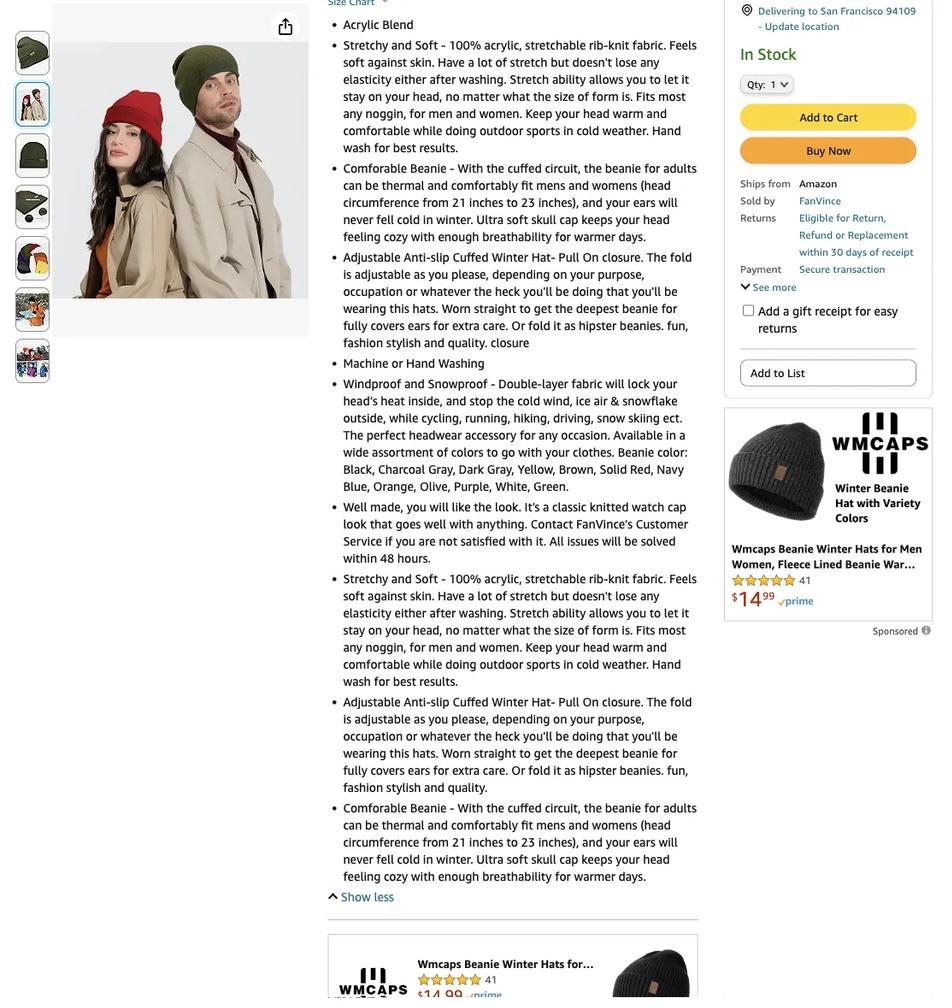 Task type: describe. For each thing, give the bounding box(es) containing it.
snow
[[598, 411, 626, 425]]

is. inside stretchy and soft - 100% acrylic, stretchable rib-knit fabric. feels soft against skin. have a lot of stretch but doesn't lose any elasticity either after washing. stretch ability allows you to let it stay on your head, no matter what the size of form is. fits most any noggin, for men and women. keep your head warm and comfortable while doing outdoor sports in cold weather. hand wash for best results. adjustable anti-slip cuffed winter hat- pull on closure. the fold is adjustable as you please, depending on your purpose, occupation or whatever the heck you'll be doing that you'll be wearing this hats. worn straight to get the deepest beanie for fully covers ears for extra care. or fold it as hipster beanies. fun, fashion stylish and quality. comforable beanie - with the cuffed circuit, the beanie for adults can be thermal and comfortably fit mens and womens (head circumference from 21 inches to 23 inches), and your ears will never fell cold in winter. ultra soft skull cap keeps your head feeling cozy with enough breathability for warmer days.
[[622, 623, 634, 637]]

1 vertical spatial cap
[[668, 500, 687, 514]]

less
[[374, 890, 394, 904]]

feeling inside acrylic blend stretchy and soft - 100% acrylic, stretchable rib-knit fabric. feels soft against skin. have a lot of stretch but doesn't lose any elasticity either after washing. stretch ability allows you to let it stay on your head, no matter what the size of form is. fits most any noggin, for men and women. keep your head warm and comfortable while doing outdoor sports in cold weather. hand wash for best results. comforable beanie - with the cuffed circuit, the beanie for adults can be thermal and comfortably fit mens and womens (head circumference from 21 inches to 23 inches), and your ears will never fell cold in winter. ultra soft skull cap keeps your head feeling cozy with enough breathability for warmer days. adjustable anti-slip cuffed winter hat- pull on closure. the fold is adjustable as you please, depending on your purpose, occupation or whatever the heck you'll be doing that you'll be wearing this hats. worn straight to get the deepest beanie for fully covers ears for extra care. or fold it as hipster beanies. fun, fashion stylish and quality. closure machine or hand washing windproof and snowproof - double-layer fabric will lock your head's heat inside, and stop the cold wind, ice air & snowflake outside, while cycling, running, hiking, driving, snow skiing ect. the perfect headwear accessory for any occasion. available in a wide assortment of colors to go with your clothes. beanie color: black, charcoal gray, dark gray, yellow, brown, solid red, navy blue, orange, olive, purple, white, green. well made, you will like the look. it's a classic knitted watch cap look that goes well with anything. contact fanvince's customer service if you are not satisfied with it. all issues will be solved within 48 hours.
[[343, 230, 381, 244]]

purpose, inside acrylic blend stretchy and soft - 100% acrylic, stretchable rib-knit fabric. feels soft against skin. have a lot of stretch but doesn't lose any elasticity either after washing. stretch ability allows you to let it stay on your head, no matter what the size of form is. fits most any noggin, for men and women. keep your head warm and comfortable while doing outdoor sports in cold weather. hand wash for best results. comforable beanie - with the cuffed circuit, the beanie for adults can be thermal and comfortably fit mens and womens (head circumference from 21 inches to 23 inches), and your ears will never fell cold in winter. ultra soft skull cap keeps your head feeling cozy with enough breathability for warmer days. adjustable anti-slip cuffed winter hat- pull on closure. the fold is adjustable as you please, depending on your purpose, occupation or whatever the heck you'll be doing that you'll be wearing this hats. worn straight to get the deepest beanie for fully covers ears for extra care. or fold it as hipster beanies. fun, fashion stylish and quality. closure machine or hand washing windproof and snowproof - double-layer fabric will lock your head's heat inside, and stop the cold wind, ice air & snowflake outside, while cycling, running, hiking, driving, snow skiing ect. the perfect headwear accessory for any occasion. available in a wide assortment of colors to go with your clothes. beanie color: black, charcoal gray, dark gray, yellow, brown, solid red, navy blue, orange, olive, purple, white, green. well made, you will like the look. it's a classic knitted watch cap look that goes well with anything. contact fanvince's customer service if you are not satisfied with it. all issues will be solved within 48 hours.
[[598, 267, 645, 282]]

stock
[[758, 44, 797, 63]]

please, inside acrylic blend stretchy and soft - 100% acrylic, stretchable rib-knit fabric. feels soft against skin. have a lot of stretch but doesn't lose any elasticity either after washing. stretch ability allows you to let it stay on your head, no matter what the size of form is. fits most any noggin, for men and women. keep your head warm and comfortable while doing outdoor sports in cold weather. hand wash for best results. comforable beanie - with the cuffed circuit, the beanie for adults can be thermal and comfortably fit mens and womens (head circumference from 21 inches to 23 inches), and your ears will never fell cold in winter. ultra soft skull cap keeps your head feeling cozy with enough breathability for warmer days. adjustable anti-slip cuffed winter hat- pull on closure. the fold is adjustable as you please, depending on your purpose, occupation or whatever the heck you'll be doing that you'll be wearing this hats. worn straight to get the deepest beanie for fully covers ears for extra care. or fold it as hipster beanies. fun, fashion stylish and quality. closure machine or hand washing windproof and snowproof - double-layer fabric will lock your head's heat inside, and stop the cold wind, ice air & snowflake outside, while cycling, running, hiking, driving, snow skiing ect. the perfect headwear accessory for any occasion. available in a wide assortment of colors to go with your clothes. beanie color: black, charcoal gray, dark gray, yellow, brown, solid red, navy blue, orange, olive, purple, white, green. well made, you will like the look. it's a classic knitted watch cap look that goes well with anything. contact fanvince's customer service if you are not satisfied with it. all issues will be solved within 48 hours.
[[452, 267, 489, 282]]

washing. inside stretchy and soft - 100% acrylic, stretchable rib-knit fabric. feels soft against skin. have a lot of stretch but doesn't lose any elasticity either after washing. stretch ability allows you to let it stay on your head, no matter what the size of form is. fits most any noggin, for men and women. keep your head warm and comfortable while doing outdoor sports in cold weather. hand wash for best results. adjustable anti-slip cuffed winter hat- pull on closure. the fold is adjustable as you please, depending on your purpose, occupation or whatever the heck you'll be doing that you'll be wearing this hats. worn straight to get the deepest beanie for fully covers ears for extra care. or fold it as hipster beanies. fun, fashion stylish and quality. comforable beanie - with the cuffed circuit, the beanie for adults can be thermal and comfortably fit mens and womens (head circumference from 21 inches to 23 inches), and your ears will never fell cold in winter. ultra soft skull cap keeps your head feeling cozy with enough breathability for warmer days.
[[459, 606, 507, 620]]

best inside stretchy and soft - 100% acrylic, stretchable rib-knit fabric. feels soft against skin. have a lot of stretch but doesn't lose any elasticity either after washing. stretch ability allows you to let it stay on your head, no matter what the size of form is. fits most any noggin, for men and women. keep your head warm and comfortable while doing outdoor sports in cold weather. hand wash for best results. adjustable anti-slip cuffed winter hat- pull on closure. the fold is adjustable as you please, depending on your purpose, occupation or whatever the heck you'll be doing that you'll be wearing this hats. worn straight to get the deepest beanie for fully covers ears for extra care. or fold it as hipster beanies. fun, fashion stylish and quality. comforable beanie - with the cuffed circuit, the beanie for adults can be thermal and comfortably fit mens and womens (head circumference from 21 inches to 23 inches), and your ears will never fell cold in winter. ultra soft skull cap keeps your head feeling cozy with enough breathability for warmer days.
[[393, 675, 417, 689]]

30
[[832, 245, 844, 257]]

acrylic blend stretchy and soft - 100% acrylic, stretchable rib-knit fabric. feels soft against skin. have a lot of stretch but doesn't lose any elasticity either after washing. stretch ability allows you to let it stay on your head, no matter what the size of form is. fits most any noggin, for men and women. keep your head warm and comfortable while doing outdoor sports in cold weather. hand wash for best results. comforable beanie - with the cuffed circuit, the beanie for adults can be thermal and comfortably fit mens and womens (head circumference from 21 inches to 23 inches), and your ears will never fell cold in winter. ultra soft skull cap keeps your head feeling cozy with enough breathability for warmer days. adjustable anti-slip cuffed winter hat- pull on closure. the fold is adjustable as you please, depending on your purpose, occupation or whatever the heck you'll be doing that you'll be wearing this hats. worn straight to get the deepest beanie for fully covers ears for extra care. or fold it as hipster beanies. fun, fashion stylish and quality. closure machine or hand washing windproof and snowproof - double-layer fabric will lock your head's heat inside, and stop the cold wind, ice air & snowflake outside, while cycling, running, hiking, driving, snow skiing ect. the perfect headwear accessory for any occasion. available in a wide assortment of colors to go with your clothes. beanie color: black, charcoal gray, dark gray, yellow, brown, solid red, navy blue, orange, olive, purple, white, green. well made, you will like the look. it's a classic knitted watch cap look that goes well with anything. contact fanvince's customer service if you are not satisfied with it. all issues will be solved within 48 hours.
[[343, 18, 697, 566]]

wearing inside stretchy and soft - 100% acrylic, stretchable rib-knit fabric. feels soft against skin. have a lot of stretch but doesn't lose any elasticity either after washing. stretch ability allows you to let it stay on your head, no matter what the size of form is. fits most any noggin, for men and women. keep your head warm and comfortable while doing outdoor sports in cold weather. hand wash for best results. adjustable anti-slip cuffed winter hat- pull on closure. the fold is adjustable as you please, depending on your purpose, occupation or whatever the heck you'll be doing that you'll be wearing this hats. worn straight to get the deepest beanie for fully covers ears for extra care. or fold it as hipster beanies. fun, fashion stylish and quality. comforable beanie - with the cuffed circuit, the beanie for adults can be thermal and comfortably fit mens and womens (head circumference from 21 inches to 23 inches), and your ears will never fell cold in winter. ultra soft skull cap keeps your head feeling cozy with enough breathability for warmer days.
[[343, 747, 387, 761]]

21 inside acrylic blend stretchy and soft - 100% acrylic, stretchable rib-knit fabric. feels soft against skin. have a lot of stretch but doesn't lose any elasticity either after washing. stretch ability allows you to let it stay on your head, no matter what the size of form is. fits most any noggin, for men and women. keep your head warm and comfortable while doing outdoor sports in cold weather. hand wash for best results. comforable beanie - with the cuffed circuit, the beanie for adults can be thermal and comfortably fit mens and womens (head circumference from 21 inches to 23 inches), and your ears will never fell cold in winter. ultra soft skull cap keeps your head feeling cozy with enough breathability for warmer days. adjustable anti-slip cuffed winter hat- pull on closure. the fold is adjustable as you please, depending on your purpose, occupation or whatever the heck you'll be doing that you'll be wearing this hats. worn straight to get the deepest beanie for fully covers ears for extra care. or fold it as hipster beanies. fun, fashion stylish and quality. closure machine or hand washing windproof and snowproof - double-layer fabric will lock your head's heat inside, and stop the cold wind, ice air & snowflake outside, while cycling, running, hiking, driving, snow skiing ect. the perfect headwear accessory for any occasion. available in a wide assortment of colors to go with your clothes. beanie color: black, charcoal gray, dark gray, yellow, brown, solid red, navy blue, orange, olive, purple, white, green. well made, you will like the look. it's a classic knitted watch cap look that goes well with anything. contact fanvince's customer service if you are not satisfied with it. all issues will be solved within 48 hours.
[[452, 196, 466, 210]]

by
[[764, 194, 776, 206]]

mens inside acrylic blend stretchy and soft - 100% acrylic, stretchable rib-knit fabric. feels soft against skin. have a lot of stretch but doesn't lose any elasticity either after washing. stretch ability allows you to let it stay on your head, no matter what the size of form is. fits most any noggin, for men and women. keep your head warm and comfortable while doing outdoor sports in cold weather. hand wash for best results. comforable beanie - with the cuffed circuit, the beanie for adults can be thermal and comfortably fit mens and womens (head circumference from 21 inches to 23 inches), and your ears will never fell cold in winter. ultra soft skull cap keeps your head feeling cozy with enough breathability for warmer days. adjustable anti-slip cuffed winter hat- pull on closure. the fold is adjustable as you please, depending on your purpose, occupation or whatever the heck you'll be doing that you'll be wearing this hats. worn straight to get the deepest beanie for fully covers ears for extra care. or fold it as hipster beanies. fun, fashion stylish and quality. closure machine or hand washing windproof and snowproof - double-layer fabric will lock your head's heat inside, and stop the cold wind, ice air & snowflake outside, while cycling, running, hiking, driving, snow skiing ect. the perfect headwear accessory for any occasion. available in a wide assortment of colors to go with your clothes. beanie color: black, charcoal gray, dark gray, yellow, brown, solid red, navy blue, orange, olive, purple, white, green. well made, you will like the look. it's a classic knitted watch cap look that goes well with anything. contact fanvince's customer service if you are not satisfied with it. all issues will be solved within 48 hours.
[[537, 178, 566, 193]]

most inside stretchy and soft - 100% acrylic, stretchable rib-knit fabric. feels soft against skin. have a lot of stretch but doesn't lose any elasticity either after washing. stretch ability allows you to let it stay on your head, no matter what the size of form is. fits most any noggin, for men and women. keep your head warm and comfortable while doing outdoor sports in cold weather. hand wash for best results. adjustable anti-slip cuffed winter hat- pull on closure. the fold is adjustable as you please, depending on your purpose, occupation or whatever the heck you'll be doing that you'll be wearing this hats. worn straight to get the deepest beanie for fully covers ears for extra care. or fold it as hipster beanies. fun, fashion stylish and quality. comforable beanie - with the cuffed circuit, the beanie for adults can be thermal and comfortably fit mens and womens (head circumference from 21 inches to 23 inches), and your ears will never fell cold in winter. ultra soft skull cap keeps your head feeling cozy with enough breathability for warmer days.
[[659, 623, 686, 637]]

layer
[[543, 377, 569, 391]]

charcoal
[[378, 462, 425, 477]]

that inside stretchy and soft - 100% acrylic, stretchable rib-knit fabric. feels soft against skin. have a lot of stretch but doesn't lose any elasticity either after washing. stretch ability allows you to let it stay on your head, no matter what the size of form is. fits most any noggin, for men and women. keep your head warm and comfortable while doing outdoor sports in cold weather. hand wash for best results. adjustable anti-slip cuffed winter hat- pull on closure. the fold is adjustable as you please, depending on your purpose, occupation or whatever the heck you'll be doing that you'll be wearing this hats. worn straight to get the deepest beanie for fully covers ears for extra care. or fold it as hipster beanies. fun, fashion stylish and quality. comforable beanie - with the cuffed circuit, the beanie for adults can be thermal and comfortably fit mens and womens (head circumference from 21 inches to 23 inches), and your ears will never fell cold in winter. ultra soft skull cap keeps your head feeling cozy with enough breathability for warmer days.
[[607, 729, 629, 744]]

ships
[[741, 177, 766, 189]]

&
[[611, 394, 620, 408]]

white,
[[496, 480, 531, 494]]

orange,
[[374, 480, 417, 494]]

closure
[[491, 336, 530, 350]]

1 gray, from the left
[[429, 462, 456, 477]]

acrylic, inside acrylic blend stretchy and soft - 100% acrylic, stretchable rib-knit fabric. feels soft against skin. have a lot of stretch but doesn't lose any elasticity either after washing. stretch ability allows you to let it stay on your head, no matter what the size of form is. fits most any noggin, for men and women. keep your head warm and comfortable while doing outdoor sports in cold weather. hand wash for best results. comforable beanie - with the cuffed circuit, the beanie for adults can be thermal and comfortably fit mens and womens (head circumference from 21 inches to 23 inches), and your ears will never fell cold in winter. ultra soft skull cap keeps your head feeling cozy with enough breathability for warmer days. adjustable anti-slip cuffed winter hat- pull on closure. the fold is adjustable as you please, depending on your purpose, occupation or whatever the heck you'll be doing that you'll be wearing this hats. worn straight to get the deepest beanie for fully covers ears for extra care. or fold it as hipster beanies. fun, fashion stylish and quality. closure machine or hand washing windproof and snowproof - double-layer fabric will lock your head's heat inside, and stop the cold wind, ice air & snowflake outside, while cycling, running, hiking, driving, snow skiing ect. the perfect headwear accessory for any occasion. available in a wide assortment of colors to go with your clothes. beanie color: black, charcoal gray, dark gray, yellow, brown, solid red, navy blue, orange, olive, purple, white, green. well made, you will like the look. it's a classic knitted watch cap look that goes well with anything. contact fanvince's customer service if you are not satisfied with it. all issues will be solved within 48 hours.
[[485, 38, 523, 52]]

is. inside acrylic blend stretchy and soft - 100% acrylic, stretchable rib-knit fabric. feels soft against skin. have a lot of stretch but doesn't lose any elasticity either after washing. stretch ability allows you to let it stay on your head, no matter what the size of form is. fits most any noggin, for men and women. keep your head warm and comfortable while doing outdoor sports in cold weather. hand wash for best results. comforable beanie - with the cuffed circuit, the beanie for adults can be thermal and comfortably fit mens and womens (head circumference from 21 inches to 23 inches), and your ears will never fell cold in winter. ultra soft skull cap keeps your head feeling cozy with enough breathability for warmer days. adjustable anti-slip cuffed winter hat- pull on closure. the fold is adjustable as you please, depending on your purpose, occupation or whatever the heck you'll be doing that you'll be wearing this hats. worn straight to get the deepest beanie for fully covers ears for extra care. or fold it as hipster beanies. fun, fashion stylish and quality. closure machine or hand washing windproof and snowproof - double-layer fabric will lock your head's heat inside, and stop the cold wind, ice air & snowflake outside, while cycling, running, hiking, driving, snow skiing ect. the perfect headwear accessory for any occasion. available in a wide assortment of colors to go with your clothes. beanie color: black, charcoal gray, dark gray, yellow, brown, solid red, navy blue, orange, olive, purple, white, green. well made, you will like the look. it's a classic knitted watch cap look that goes well with anything. contact fanvince's customer service if you are not satisfied with it. all issues will be solved within 48 hours.
[[622, 89, 634, 104]]

purple,
[[454, 480, 493, 494]]

comfortably inside acrylic blend stretchy and soft - 100% acrylic, stretchable rib-knit fabric. feels soft against skin. have a lot of stretch but doesn't lose any elasticity either after washing. stretch ability allows you to let it stay on your head, no matter what the size of form is. fits most any noggin, for men and women. keep your head warm and comfortable while doing outdoor sports in cold weather. hand wash for best results. comforable beanie - with the cuffed circuit, the beanie for adults can be thermal and comfortably fit mens and womens (head circumference from 21 inches to 23 inches), and your ears will never fell cold in winter. ultra soft skull cap keeps your head feeling cozy with enough breathability for warmer days. adjustable anti-slip cuffed winter hat- pull on closure. the fold is adjustable as you please, depending on your purpose, occupation or whatever the heck you'll be doing that you'll be wearing this hats. worn straight to get the deepest beanie for fully covers ears for extra care. or fold it as hipster beanies. fun, fashion stylish and quality. closure machine or hand washing windproof and snowproof - double-layer fabric will lock your head's heat inside, and stop the cold wind, ice air & snowflake outside, while cycling, running, hiking, driving, snow skiing ect. the perfect headwear accessory for any occasion. available in a wide assortment of colors to go with your clothes. beanie color: black, charcoal gray, dark gray, yellow, brown, solid red, navy blue, orange, olive, purple, white, green. well made, you will like the look. it's a classic knitted watch cap look that goes well with anything. contact fanvince's customer service if you are not satisfied with it. all issues will be solved within 48 hours.
[[452, 178, 518, 193]]

0 vertical spatial beanie
[[411, 161, 447, 175]]

womens inside stretchy and soft - 100% acrylic, stretchable rib-knit fabric. feels soft against skin. have a lot of stretch but doesn't lose any elasticity either after washing. stretch ability allows you to let it stay on your head, no matter what the size of form is. fits most any noggin, for men and women. keep your head warm and comfortable while doing outdoor sports in cold weather. hand wash for best results. adjustable anti-slip cuffed winter hat- pull on closure. the fold is adjustable as you please, depending on your purpose, occupation or whatever the heck you'll be doing that you'll be wearing this hats. worn straight to get the deepest beanie for fully covers ears for extra care. or fold it as hipster beanies. fun, fashion stylish and quality. comforable beanie - with the cuffed circuit, the beanie for adults can be thermal and comfortably fit mens and womens (head circumference from 21 inches to 23 inches), and your ears will never fell cold in winter. ultra soft skull cap keeps your head feeling cozy with enough breathability for warmer days.
[[593, 818, 638, 833]]

allows inside acrylic blend stretchy and soft - 100% acrylic, stretchable rib-knit fabric. feels soft against skin. have a lot of stretch but doesn't lose any elasticity either after washing. stretch ability allows you to let it stay on your head, no matter what the size of form is. fits most any noggin, for men and women. keep your head warm and comfortable while doing outdoor sports in cold weather. hand wash for best results. comforable beanie - with the cuffed circuit, the beanie for adults can be thermal and comfortably fit mens and womens (head circumference from 21 inches to 23 inches), and your ears will never fell cold in winter. ultra soft skull cap keeps your head feeling cozy with enough breathability for warmer days. adjustable anti-slip cuffed winter hat- pull on closure. the fold is adjustable as you please, depending on your purpose, occupation or whatever the heck you'll be doing that you'll be wearing this hats. worn straight to get the deepest beanie for fully covers ears for extra care. or fold it as hipster beanies. fun, fashion stylish and quality. closure machine or hand washing windproof and snowproof - double-layer fabric will lock your head's heat inside, and stop the cold wind, ice air & snowflake outside, while cycling, running, hiking, driving, snow skiing ect. the perfect headwear accessory for any occasion. available in a wide assortment of colors to go with your clothes. beanie color: black, charcoal gray, dark gray, yellow, brown, solid red, navy blue, orange, olive, purple, white, green. well made, you will like the look. it's a classic knitted watch cap look that goes well with anything. contact fanvince's customer service if you are not satisfied with it. all issues will be solved within 48 hours.
[[590, 72, 624, 86]]

covers inside stretchy and soft - 100% acrylic, stretchable rib-knit fabric. feels soft against skin. have a lot of stretch but doesn't lose any elasticity either after washing. stretch ability allows you to let it stay on your head, no matter what the size of form is. fits most any noggin, for men and women. keep your head warm and comfortable while doing outdoor sports in cold weather. hand wash for best results. adjustable anti-slip cuffed winter hat- pull on closure. the fold is adjustable as you please, depending on your purpose, occupation or whatever the heck you'll be doing that you'll be wearing this hats. worn straight to get the deepest beanie for fully covers ears for extra care. or fold it as hipster beanies. fun, fashion stylish and quality. comforable beanie - with the cuffed circuit, the beanie for adults can be thermal and comfortably fit mens and womens (head circumference from 21 inches to 23 inches), and your ears will never fell cold in winter. ultra soft skull cap keeps your head feeling cozy with enough breathability for warmer days.
[[371, 764, 405, 778]]

hat- inside acrylic blend stretchy and soft - 100% acrylic, stretchable rib-knit fabric. feels soft against skin. have a lot of stretch but doesn't lose any elasticity either after washing. stretch ability allows you to let it stay on your head, no matter what the size of form is. fits most any noggin, for men and women. keep your head warm and comfortable while doing outdoor sports in cold weather. hand wash for best results. comforable beanie - with the cuffed circuit, the beanie for adults can be thermal and comfortably fit mens and womens (head circumference from 21 inches to 23 inches), and your ears will never fell cold in winter. ultra soft skull cap keeps your head feeling cozy with enough breathability for warmer days. adjustable anti-slip cuffed winter hat- pull on closure. the fold is adjustable as you please, depending on your purpose, occupation or whatever the heck you'll be doing that you'll be wearing this hats. worn straight to get the deepest beanie for fully covers ears for extra care. or fold it as hipster beanies. fun, fashion stylish and quality. closure machine or hand washing windproof and snowproof - double-layer fabric will lock your head's heat inside, and stop the cold wind, ice air & snowflake outside, while cycling, running, hiking, driving, snow skiing ect. the perfect headwear accessory for any occasion. available in a wide assortment of colors to go with your clothes. beanie color: black, charcoal gray, dark gray, yellow, brown, solid red, navy blue, orange, olive, purple, white, green. well made, you will like the look. it's a classic knitted watch cap look that goes well with anything. contact fanvince's customer service if you are not satisfied with it. all issues will be solved within 48 hours.
[[532, 250, 556, 264]]

add for add to cart
[[801, 110, 821, 123]]

purpose, inside stretchy and soft - 100% acrylic, stretchable rib-knit fabric. feels soft against skin. have a lot of stretch but doesn't lose any elasticity either after washing. stretch ability allows you to let it stay on your head, no matter what the size of form is. fits most any noggin, for men and women. keep your head warm and comfortable while doing outdoor sports in cold weather. hand wash for best results. adjustable anti-slip cuffed winter hat- pull on closure. the fold is adjustable as you please, depending on your purpose, occupation or whatever the heck you'll be doing that you'll be wearing this hats. worn straight to get the deepest beanie for fully covers ears for extra care. or fold it as hipster beanies. fun, fashion stylish and quality. comforable beanie - with the cuffed circuit, the beanie for adults can be thermal and comfortably fit mens and womens (head circumference from 21 inches to 23 inches), and your ears will never fell cold in winter. ultra soft skull cap keeps your head feeling cozy with enough breathability for warmer days.
[[598, 712, 645, 726]]

sponsored link
[[874, 625, 934, 637]]

fit inside stretchy and soft - 100% acrylic, stretchable rib-knit fabric. feels soft against skin. have a lot of stretch but doesn't lose any elasticity either after washing. stretch ability allows you to let it stay on your head, no matter what the size of form is. fits most any noggin, for men and women. keep your head warm and comfortable while doing outdoor sports in cold weather. hand wash for best results. adjustable anti-slip cuffed winter hat- pull on closure. the fold is adjustable as you please, depending on your purpose, occupation or whatever the heck you'll be doing that you'll be wearing this hats. worn straight to get the deepest beanie for fully covers ears for extra care. or fold it as hipster beanies. fun, fashion stylish and quality. comforable beanie - with the cuffed circuit, the beanie for adults can be thermal and comfortably fit mens and womens (head circumference from 21 inches to 23 inches), and your ears will never fell cold in winter. ultra soft skull cap keeps your head feeling cozy with enough breathability for warmer days.
[[521, 818, 533, 833]]

stretchy and soft - 100% acrylic, stretchable rib-knit fabric. feels soft against skin. have a lot of stretch but doesn't lose any elasticity either after washing. stretch ability allows you to let it stay on your head, no matter what the size of form is. fits most any noggin, for men and women. keep your head warm and comfortable while doing outdoor sports in cold weather. hand wash for best results. adjustable anti-slip cuffed winter hat- pull on closure. the fold is adjustable as you please, depending on your purpose, occupation or whatever the heck you'll be doing that you'll be wearing this hats. worn straight to get the deepest beanie for fully covers ears for extra care. or fold it as hipster beanies. fun, fashion stylish and quality. comforable beanie - with the cuffed circuit, the beanie for adults can be thermal and comfortably fit mens and womens (head circumference from 21 inches to 23 inches), and your ears will never fell cold in winter. ultra soft skull cap keeps your head feeling cozy with enough breathability for warmer days.
[[343, 572, 697, 884]]

machine
[[343, 356, 389, 370]]

extender collapse image
[[328, 894, 338, 903]]

lot inside stretchy and soft - 100% acrylic, stretchable rib-knit fabric. feels soft against skin. have a lot of stretch but doesn't lose any elasticity either after washing. stretch ability allows you to let it stay on your head, no matter what the size of form is. fits most any noggin, for men and women. keep your head warm and comfortable while doing outdoor sports in cold weather. hand wash for best results. adjustable anti-slip cuffed winter hat- pull on closure. the fold is adjustable as you please, depending on your purpose, occupation or whatever the heck you'll be doing that you'll be wearing this hats. worn straight to get the deepest beanie for fully covers ears for extra care. or fold it as hipster beanies. fun, fashion stylish and quality. comforable beanie - with the cuffed circuit, the beanie for adults can be thermal and comfortably fit mens and womens (head circumference from 21 inches to 23 inches), and your ears will never fell cold in winter. ultra soft skull cap keeps your head feeling cozy with enough breathability for warmer days.
[[478, 589, 493, 603]]

quality. inside acrylic blend stretchy and soft - 100% acrylic, stretchable rib-knit fabric. feels soft against skin. have a lot of stretch but doesn't lose any elasticity either after washing. stretch ability allows you to let it stay on your head, no matter what the size of form is. fits most any noggin, for men and women. keep your head warm and comfortable while doing outdoor sports in cold weather. hand wash for best results. comforable beanie - with the cuffed circuit, the beanie for adults can be thermal and comfortably fit mens and womens (head circumference from 21 inches to 23 inches), and your ears will never fell cold in winter. ultra soft skull cap keeps your head feeling cozy with enough breathability for warmer days. adjustable anti-slip cuffed winter hat- pull on closure. the fold is adjustable as you please, depending on your purpose, occupation or whatever the heck you'll be doing that you'll be wearing this hats. worn straight to get the deepest beanie for fully covers ears for extra care. or fold it as hipster beanies. fun, fashion stylish and quality. closure machine or hand washing windproof and snowproof - double-layer fabric will lock your head's heat inside, and stop the cold wind, ice air & snowflake outside, while cycling, running, hiking, driving, snow skiing ect. the perfect headwear accessory for any occasion. available in a wide assortment of colors to go with your clothes. beanie color: black, charcoal gray, dark gray, yellow, brown, solid red, navy blue, orange, olive, purple, white, green. well made, you will like the look. it's a classic knitted watch cap look that goes well with anything. contact fanvince's customer service if you are not satisfied with it. all issues will be solved within 48 hours.
[[448, 336, 488, 350]]

occupation inside stretchy and soft - 100% acrylic, stretchable rib-knit fabric. feels soft against skin. have a lot of stretch but doesn't lose any elasticity either after washing. stretch ability allows you to let it stay on your head, no matter what the size of form is. fits most any noggin, for men and women. keep your head warm and comfortable while doing outdoor sports in cold weather. hand wash for best results. adjustable anti-slip cuffed winter hat- pull on closure. the fold is adjustable as you please, depending on your purpose, occupation or whatever the heck you'll be doing that you'll be wearing this hats. worn straight to get the deepest beanie for fully covers ears for extra care. or fold it as hipster beanies. fun, fashion stylish and quality. comforable beanie - with the cuffed circuit, the beanie for adults can be thermal and comfortably fit mens and womens (head circumference from 21 inches to 23 inches), and your ears will never fell cold in winter. ultra soft skull cap keeps your head feeling cozy with enough breathability for warmer days.
[[343, 729, 403, 744]]

cycling,
[[422, 411, 462, 425]]

stretch inside stretchy and soft - 100% acrylic, stretchable rib-knit fabric. feels soft against skin. have a lot of stretch but doesn't lose any elasticity either after washing. stretch ability allows you to let it stay on your head, no matter what the size of form is. fits most any noggin, for men and women. keep your head warm and comfortable while doing outdoor sports in cold weather. hand wash for best results. adjustable anti-slip cuffed winter hat- pull on closure. the fold is adjustable as you please, depending on your purpose, occupation or whatever the heck you'll be doing that you'll be wearing this hats. worn straight to get the deepest beanie for fully covers ears for extra care. or fold it as hipster beanies. fun, fashion stylish and quality. comforable beanie - with the cuffed circuit, the beanie for adults can be thermal and comfortably fit mens and womens (head circumference from 21 inches to 23 inches), and your ears will never fell cold in winter. ultra soft skull cap keeps your head feeling cozy with enough breathability for warmer days.
[[510, 589, 548, 603]]

1 vertical spatial the
[[343, 428, 364, 442]]

add to list link
[[742, 360, 916, 385]]

keeps inside acrylic blend stretchy and soft - 100% acrylic, stretchable rib-knit fabric. feels soft against skin. have a lot of stretch but doesn't lose any elasticity either after washing. stretch ability allows you to let it stay on your head, no matter what the size of form is. fits most any noggin, for men and women. keep your head warm and comfortable while doing outdoor sports in cold weather. hand wash for best results. comforable beanie - with the cuffed circuit, the beanie for adults can be thermal and comfortably fit mens and womens (head circumference from 21 inches to 23 inches), and your ears will never fell cold in winter. ultra soft skull cap keeps your head feeling cozy with enough breathability for warmer days. adjustable anti-slip cuffed winter hat- pull on closure. the fold is adjustable as you please, depending on your purpose, occupation or whatever the heck you'll be doing that you'll be wearing this hats. worn straight to get the deepest beanie for fully covers ears for extra care. or fold it as hipster beanies. fun, fashion stylish and quality. closure machine or hand washing windproof and snowproof - double-layer fabric will lock your head's heat inside, and stop the cold wind, ice air & snowflake outside, while cycling, running, hiking, driving, snow skiing ect. the perfect headwear accessory for any occasion. available in a wide assortment of colors to go with your clothes. beanie color: black, charcoal gray, dark gray, yellow, brown, solid red, navy blue, orange, olive, purple, white, green. well made, you will like the look. it's a classic knitted watch cap look that goes well with anything. contact fanvince's customer service if you are not satisfied with it. all issues will be solved within 48 hours.
[[582, 213, 613, 227]]

it's
[[525, 500, 540, 514]]

solid
[[600, 462, 628, 477]]

Add a gift receipt for easy returns checkbox
[[744, 305, 755, 316]]

running,
[[466, 411, 511, 425]]

in stock
[[741, 44, 797, 63]]

ect.
[[664, 411, 683, 425]]

can inside acrylic blend stretchy and soft - 100% acrylic, stretchable rib-knit fabric. feels soft against skin. have a lot of stretch but doesn't lose any elasticity either after washing. stretch ability allows you to let it stay on your head, no matter what the size of form is. fits most any noggin, for men and women. keep your head warm and comfortable while doing outdoor sports in cold weather. hand wash for best results. comforable beanie - with the cuffed circuit, the beanie for adults can be thermal and comfortably fit mens and womens (head circumference from 21 inches to 23 inches), and your ears will never fell cold in winter. ultra soft skull cap keeps your head feeling cozy with enough breathability for warmer days. adjustable anti-slip cuffed winter hat- pull on closure. the fold is adjustable as you please, depending on your purpose, occupation or whatever the heck you'll be doing that you'll be wearing this hats. worn straight to get the deepest beanie for fully covers ears for extra care. or fold it as hipster beanies. fun, fashion stylish and quality. closure machine or hand washing windproof and snowproof - double-layer fabric will lock your head's heat inside, and stop the cold wind, ice air & snowflake outside, while cycling, running, hiking, driving, snow skiing ect. the perfect headwear accessory for any occasion. available in a wide assortment of colors to go with your clothes. beanie color: black, charcoal gray, dark gray, yellow, brown, solid red, navy blue, orange, olive, purple, white, green. well made, you will like the look. it's a classic knitted watch cap look that goes well with anything. contact fanvince's customer service if you are not satisfied with it. all issues will be solved within 48 hours.
[[343, 178, 362, 193]]

deepest inside acrylic blend stretchy and soft - 100% acrylic, stretchable rib-knit fabric. feels soft against skin. have a lot of stretch but doesn't lose any elasticity either after washing. stretch ability allows you to let it stay on your head, no matter what the size of form is. fits most any noggin, for men and women. keep your head warm and comfortable while doing outdoor sports in cold weather. hand wash for best results. comforable beanie - with the cuffed circuit, the beanie for adults can be thermal and comfortably fit mens and womens (head circumference from 21 inches to 23 inches), and your ears will never fell cold in winter. ultra soft skull cap keeps your head feeling cozy with enough breathability for warmer days. adjustable anti-slip cuffed winter hat- pull on closure. the fold is adjustable as you please, depending on your purpose, occupation or whatever the heck you'll be doing that you'll be wearing this hats. worn straight to get the deepest beanie for fully covers ears for extra care. or fold it as hipster beanies. fun, fashion stylish and quality. closure machine or hand washing windproof and snowproof - double-layer fabric will lock your head's heat inside, and stop the cold wind, ice air & snowflake outside, while cycling, running, hiking, driving, snow skiing ect. the perfect headwear accessory for any occasion. available in a wide assortment of colors to go with your clothes. beanie color: black, charcoal gray, dark gray, yellow, brown, solid red, navy blue, orange, olive, purple, white, green. well made, you will like the look. it's a classic knitted watch cap look that goes well with anything. contact fanvince's customer service if you are not satisfied with it. all issues will be solved within 48 hours.
[[577, 302, 620, 316]]

customer
[[636, 517, 689, 531]]

buy now
[[807, 144, 852, 157]]

keeps inside stretchy and soft - 100% acrylic, stretchable rib-knit fabric. feels soft against skin. have a lot of stretch but doesn't lose any elasticity either after washing. stretch ability allows you to let it stay on your head, no matter what the size of form is. fits most any noggin, for men and women. keep your head warm and comfortable while doing outdoor sports in cold weather. hand wash for best results. adjustable anti-slip cuffed winter hat- pull on closure. the fold is adjustable as you please, depending on your purpose, occupation or whatever the heck you'll be doing that you'll be wearing this hats. worn straight to get the deepest beanie for fully covers ears for extra care. or fold it as hipster beanies. fun, fashion stylish and quality. comforable beanie - with the cuffed circuit, the beanie for adults can be thermal and comfortably fit mens and womens (head circumference from 21 inches to 23 inches), and your ears will never fell cold in winter. ultra soft skull cap keeps your head feeling cozy with enough breathability for warmer days.
[[582, 853, 613, 867]]

fanvince link
[[800, 194, 842, 206]]

(head inside stretchy and soft - 100% acrylic, stretchable rib-knit fabric. feels soft against skin. have a lot of stretch but doesn't lose any elasticity either after washing. stretch ability allows you to let it stay on your head, no matter what the size of form is. fits most any noggin, for men and women. keep your head warm and comfortable while doing outdoor sports in cold weather. hand wash for best results. adjustable anti-slip cuffed winter hat- pull on closure. the fold is adjustable as you please, depending on your purpose, occupation or whatever the heck you'll be doing that you'll be wearing this hats. worn straight to get the deepest beanie for fully covers ears for extra care. or fold it as hipster beanies. fun, fashion stylish and quality. comforable beanie - with the cuffed circuit, the beanie for adults can be thermal and comfortably fit mens and womens (head circumference from 21 inches to 23 inches), and your ears will never fell cold in winter. ultra soft skull cap keeps your head feeling cozy with enough breathability for warmer days.
[[641, 818, 672, 833]]

inches), inside stretchy and soft - 100% acrylic, stretchable rib-knit fabric. feels soft against skin. have a lot of stretch but doesn't lose any elasticity either after washing. stretch ability allows you to let it stay on your head, no matter what the size of form is. fits most any noggin, for men and women. keep your head warm and comfortable while doing outdoor sports in cold weather. hand wash for best results. adjustable anti-slip cuffed winter hat- pull on closure. the fold is adjustable as you please, depending on your purpose, occupation or whatever the heck you'll be doing that you'll be wearing this hats. worn straight to get the deepest beanie for fully covers ears for extra care. or fold it as hipster beanies. fun, fashion stylish and quality. comforable beanie - with the cuffed circuit, the beanie for adults can be thermal and comfortably fit mens and womens (head circumference from 21 inches to 23 inches), and your ears will never fell cold in winter. ultra soft skull cap keeps your head feeling cozy with enough breathability for warmer days.
[[539, 836, 580, 850]]

delivering
[[759, 4, 806, 16]]

wind,
[[544, 394, 573, 408]]

see more
[[753, 281, 797, 293]]

fabric. inside stretchy and soft - 100% acrylic, stretchable rib-knit fabric. feels soft against skin. have a lot of stretch but doesn't lose any elasticity either after washing. stretch ability allows you to let it stay on your head, no matter what the size of form is. fits most any noggin, for men and women. keep your head warm and comfortable while doing outdoor sports in cold weather. hand wash for best results. adjustable anti-slip cuffed winter hat- pull on closure. the fold is adjustable as you please, depending on your purpose, occupation or whatever the heck you'll be doing that you'll be wearing this hats. worn straight to get the deepest beanie for fully covers ears for extra care. or fold it as hipster beanies. fun, fashion stylish and quality. comforable beanie - with the cuffed circuit, the beanie for adults can be thermal and comfortably fit mens and womens (head circumference from 21 inches to 23 inches), and your ears will never fell cold in winter. ultra soft skull cap keeps your head feeling cozy with enough breathability for warmer days.
[[633, 572, 667, 586]]

not
[[439, 534, 458, 548]]

knit inside acrylic blend stretchy and soft - 100% acrylic, stretchable rib-knit fabric. feels soft against skin. have a lot of stretch but doesn't lose any elasticity either after washing. stretch ability allows you to let it stay on your head, no matter what the size of form is. fits most any noggin, for men and women. keep your head warm and comfortable while doing outdoor sports in cold weather. hand wash for best results. comforable beanie - with the cuffed circuit, the beanie for adults can be thermal and comfortably fit mens and womens (head circumference from 21 inches to 23 inches), and your ears will never fell cold in winter. ultra soft skull cap keeps your head feeling cozy with enough breathability for warmer days. adjustable anti-slip cuffed winter hat- pull on closure. the fold is adjustable as you please, depending on your purpose, occupation or whatever the heck you'll be doing that you'll be wearing this hats. worn straight to get the deepest beanie for fully covers ears for extra care. or fold it as hipster beanies. fun, fashion stylish and quality. closure machine or hand washing windproof and snowproof - double-layer fabric will lock your head's heat inside, and stop the cold wind, ice air & snowflake outside, while cycling, running, hiking, driving, snow skiing ect. the perfect headwear accessory for any occasion. available in a wide assortment of colors to go with your clothes. beanie color: black, charcoal gray, dark gray, yellow, brown, solid red, navy blue, orange, olive, purple, white, green. well made, you will like the look. it's a classic knitted watch cap look that goes well with anything. contact fanvince's customer service if you are not satisfied with it. all issues will be solved within 48 hours.
[[609, 38, 630, 52]]

anti- inside acrylic blend stretchy and soft - 100% acrylic, stretchable rib-knit fabric. feels soft against skin. have a lot of stretch but doesn't lose any elasticity either after washing. stretch ability allows you to let it stay on your head, no matter what the size of form is. fits most any noggin, for men and women. keep your head warm and comfortable while doing outdoor sports in cold weather. hand wash for best results. comforable beanie - with the cuffed circuit, the beanie for adults can be thermal and comfortably fit mens and womens (head circumference from 21 inches to 23 inches), and your ears will never fell cold in winter. ultra soft skull cap keeps your head feeling cozy with enough breathability for warmer days. adjustable anti-slip cuffed winter hat- pull on closure. the fold is adjustable as you please, depending on your purpose, occupation or whatever the heck you'll be doing that you'll be wearing this hats. worn straight to get the deepest beanie for fully covers ears for extra care. or fold it as hipster beanies. fun, fashion stylish and quality. closure machine or hand washing windproof and snowproof - double-layer fabric will lock your head's heat inside, and stop the cold wind, ice air & snowflake outside, while cycling, running, hiking, driving, snow skiing ect. the perfect headwear accessory for any occasion. available in a wide assortment of colors to go with your clothes. beanie color: black, charcoal gray, dark gray, yellow, brown, solid red, navy blue, orange, olive, purple, white, green. well made, you will like the look. it's a classic knitted watch cap look that goes well with anything. contact fanvince's customer service if you are not satisfied with it. all issues will be solved within 48 hours.
[[404, 250, 431, 264]]

refund
[[800, 228, 833, 240]]

brown,
[[559, 462, 597, 477]]

made,
[[371, 500, 404, 514]]

packaging
[[741, 280, 789, 292]]

whatever inside acrylic blend stretchy and soft - 100% acrylic, stretchable rib-knit fabric. feels soft against skin. have a lot of stretch but doesn't lose any elasticity either after washing. stretch ability allows you to let it stay on your head, no matter what the size of form is. fits most any noggin, for men and women. keep your head warm and comfortable while doing outdoor sports in cold weather. hand wash for best results. comforable beanie - with the cuffed circuit, the beanie for adults can be thermal and comfortably fit mens and womens (head circumference from 21 inches to 23 inches), and your ears will never fell cold in winter. ultra soft skull cap keeps your head feeling cozy with enough breathability for warmer days. adjustable anti-slip cuffed winter hat- pull on closure. the fold is adjustable as you please, depending on your purpose, occupation or whatever the heck you'll be doing that you'll be wearing this hats. worn straight to get the deepest beanie for fully covers ears for extra care. or fold it as hipster beanies. fun, fashion stylish and quality. closure machine or hand washing windproof and snowproof - double-layer fabric will lock your head's heat inside, and stop the cold wind, ice air & snowflake outside, while cycling, running, hiking, driving, snow skiing ect. the perfect headwear accessory for any occasion. available in a wide assortment of colors to go with your clothes. beanie color: black, charcoal gray, dark gray, yellow, brown, solid red, navy blue, orange, olive, purple, white, green. well made, you will like the look. it's a classic knitted watch cap look that goes well with anything. contact fanvince's customer service if you are not satisfied with it. all issues will be solved within 48 hours.
[[421, 285, 471, 299]]

buy
[[807, 144, 826, 157]]

from inside acrylic blend stretchy and soft - 100% acrylic, stretchable rib-knit fabric. feels soft against skin. have a lot of stretch but doesn't lose any elasticity either after washing. stretch ability allows you to let it stay on your head, no matter what the size of form is. fits most any noggin, for men and women. keep your head warm and comfortable while doing outdoor sports in cold weather. hand wash for best results. comforable beanie - with the cuffed circuit, the beanie for adults can be thermal and comfortably fit mens and womens (head circumference from 21 inches to 23 inches), and your ears will never fell cold in winter. ultra soft skull cap keeps your head feeling cozy with enough breathability for warmer days. adjustable anti-slip cuffed winter hat- pull on closure. the fold is adjustable as you please, depending on your purpose, occupation or whatever the heck you'll be doing that you'll be wearing this hats. worn straight to get the deepest beanie for fully covers ears for extra care. or fold it as hipster beanies. fun, fashion stylish and quality. closure machine or hand washing windproof and snowproof - double-layer fabric will lock your head's heat inside, and stop the cold wind, ice air & snowflake outside, while cycling, running, hiking, driving, snow skiing ect. the perfect headwear accessory for any occasion. available in a wide assortment of colors to go with your clothes. beanie color: black, charcoal gray, dark gray, yellow, brown, solid red, navy blue, orange, olive, purple, white, green. well made, you will like the look. it's a classic knitted watch cap look that goes well with anything. contact fanvince's customer service if you are not satisfied with it. all issues will be solved within 48 hours.
[[423, 196, 449, 210]]

comfortable inside stretchy and soft - 100% acrylic, stretchable rib-knit fabric. feels soft against skin. have a lot of stretch but doesn't lose any elasticity either after washing. stretch ability allows you to let it stay on your head, no matter what the size of form is. fits most any noggin, for men and women. keep your head warm and comfortable while doing outdoor sports in cold weather. hand wash for best results. adjustable anti-slip cuffed winter hat- pull on closure. the fold is adjustable as you please, depending on your purpose, occupation or whatever the heck you'll be doing that you'll be wearing this hats. worn straight to get the deepest beanie for fully covers ears for extra care. or fold it as hipster beanies. fun, fashion stylish and quality. comforable beanie - with the cuffed circuit, the beanie for adults can be thermal and comfortably fit mens and womens (head circumference from 21 inches to 23 inches), and your ears will never fell cold in winter. ultra soft skull cap keeps your head feeling cozy with enough breathability for warmer days.
[[343, 658, 410, 672]]

hat- inside stretchy and soft - 100% acrylic, stretchable rib-knit fabric. feels soft against skin. have a lot of stretch but doesn't lose any elasticity either after washing. stretch ability allows you to let it stay on your head, no matter what the size of form is. fits most any noggin, for men and women. keep your head warm and comfortable while doing outdoor sports in cold weather. hand wash for best results. adjustable anti-slip cuffed winter hat- pull on closure. the fold is adjustable as you please, depending on your purpose, occupation or whatever the heck you'll be doing that you'll be wearing this hats. worn straight to get the deepest beanie for fully covers ears for extra care. or fold it as hipster beanies. fun, fashion stylish and quality. comforable beanie - with the cuffed circuit, the beanie for adults can be thermal and comfortably fit mens and womens (head circumference from 21 inches to 23 inches), and your ears will never fell cold in winter. ultra soft skull cap keeps your head feeling cozy with enough breathability for warmer days.
[[532, 695, 556, 709]]

cuffed inside acrylic blend stretchy and soft - 100% acrylic, stretchable rib-knit fabric. feels soft against skin. have a lot of stretch but doesn't lose any elasticity either after washing. stretch ability allows you to let it stay on your head, no matter what the size of form is. fits most any noggin, for men and women. keep your head warm and comfortable while doing outdoor sports in cold weather. hand wash for best results. comforable beanie - with the cuffed circuit, the beanie for adults can be thermal and comfortably fit mens and womens (head circumference from 21 inches to 23 inches), and your ears will never fell cold in winter. ultra soft skull cap keeps your head feeling cozy with enough breathability for warmer days. adjustable anti-slip cuffed winter hat- pull on closure. the fold is adjustable as you please, depending on your purpose, occupation or whatever the heck you'll be doing that you'll be wearing this hats. worn straight to get the deepest beanie for fully covers ears for extra care. or fold it as hipster beanies. fun, fashion stylish and quality. closure machine or hand washing windproof and snowproof - double-layer fabric will lock your head's heat inside, and stop the cold wind, ice air & snowflake outside, while cycling, running, hiking, driving, snow skiing ect. the perfect headwear accessory for any occasion. available in a wide assortment of colors to go with your clothes. beanie color: black, charcoal gray, dark gray, yellow, brown, solid red, navy blue, orange, olive, purple, white, green. well made, you will like the look. it's a classic knitted watch cap look that goes well with anything. contact fanvince's customer service if you are not satisfied with it. all issues will be solved within 48 hours.
[[508, 161, 542, 175]]

qty:
[[748, 79, 766, 90]]

whatever inside stretchy and soft - 100% acrylic, stretchable rib-knit fabric. feels soft against skin. have a lot of stretch but doesn't lose any elasticity either after washing. stretch ability allows you to let it stay on your head, no matter what the size of form is. fits most any noggin, for men and women. keep your head warm and comfortable while doing outdoor sports in cold weather. hand wash for best results. adjustable anti-slip cuffed winter hat- pull on closure. the fold is adjustable as you please, depending on your purpose, occupation or whatever the heck you'll be doing that you'll be wearing this hats. worn straight to get the deepest beanie for fully covers ears for extra care. or fold it as hipster beanies. fun, fashion stylish and quality. comforable beanie - with the cuffed circuit, the beanie for adults can be thermal and comfortably fit mens and womens (head circumference from 21 inches to 23 inches), and your ears will never fell cold in winter. ultra soft skull cap keeps your head feeling cozy with enough breathability for warmer days.
[[421, 729, 471, 744]]

add for add a gift receipt for easy returns
[[759, 304, 781, 318]]

no inside acrylic blend stretchy and soft - 100% acrylic, stretchable rib-knit fabric. feels soft against skin. have a lot of stretch but doesn't lose any elasticity either after washing. stretch ability allows you to let it stay on your head, no matter what the size of form is. fits most any noggin, for men and women. keep your head warm and comfortable while doing outdoor sports in cold weather. hand wash for best results. comforable beanie - with the cuffed circuit, the beanie for adults can be thermal and comfortably fit mens and womens (head circumference from 21 inches to 23 inches), and your ears will never fell cold in winter. ultra soft skull cap keeps your head feeling cozy with enough breathability for warmer days. adjustable anti-slip cuffed winter hat- pull on closure. the fold is adjustable as you please, depending on your purpose, occupation or whatever the heck you'll be doing that you'll be wearing this hats. worn straight to get the deepest beanie for fully covers ears for extra care. or fold it as hipster beanies. fun, fashion stylish and quality. closure machine or hand washing windproof and snowproof - double-layer fabric will lock your head's heat inside, and stop the cold wind, ice air & snowflake outside, while cycling, running, hiking, driving, snow skiing ect. the perfect headwear accessory for any occasion. available in a wide assortment of colors to go with your clothes. beanie color: black, charcoal gray, dark gray, yellow, brown, solid red, navy blue, orange, olive, purple, white, green. well made, you will like the look. it's a classic knitted watch cap look that goes well with anything. contact fanvince's customer service if you are not satisfied with it. all issues will be solved within 48 hours.
[[446, 89, 460, 104]]

circuit, inside stretchy and soft - 100% acrylic, stretchable rib-knit fabric. feels soft against skin. have a lot of stretch but doesn't lose any elasticity either after washing. stretch ability allows you to let it stay on your head, no matter what the size of form is. fits most any noggin, for men and women. keep your head warm and comfortable while doing outdoor sports in cold weather. hand wash for best results. adjustable anti-slip cuffed winter hat- pull on closure. the fold is adjustable as you please, depending on your purpose, occupation or whatever the heck you'll be doing that you'll be wearing this hats. worn straight to get the deepest beanie for fully covers ears for extra care. or fold it as hipster beanies. fun, fashion stylish and quality. comforable beanie - with the cuffed circuit, the beanie for adults can be thermal and comfortably fit mens and womens (head circumference from 21 inches to 23 inches), and your ears will never fell cold in winter. ultra soft skull cap keeps your head feeling cozy with enough breathability for warmer days.
[[545, 801, 581, 815]]

1 vertical spatial while
[[390, 411, 419, 425]]

occasion.
[[562, 428, 611, 442]]

warmer inside acrylic blend stretchy and soft - 100% acrylic, stretchable rib-knit fabric. feels soft against skin. have a lot of stretch but doesn't lose any elasticity either after washing. stretch ability allows you to let it stay on your head, no matter what the size of form is. fits most any noggin, for men and women. keep your head warm and comfortable while doing outdoor sports in cold weather. hand wash for best results. comforable beanie - with the cuffed circuit, the beanie for adults can be thermal and comfortably fit mens and womens (head circumference from 21 inches to 23 inches), and your ears will never fell cold in winter. ultra soft skull cap keeps your head feeling cozy with enough breathability for warmer days. adjustable anti-slip cuffed winter hat- pull on closure. the fold is adjustable as you please, depending on your purpose, occupation or whatever the heck you'll be doing that you'll be wearing this hats. worn straight to get the deepest beanie for fully covers ears for extra care. or fold it as hipster beanies. fun, fashion stylish and quality. closure machine or hand washing windproof and snowproof - double-layer fabric will lock your head's heat inside, and stop the cold wind, ice air & snowflake outside, while cycling, running, hiking, driving, snow skiing ect. the perfect headwear accessory for any occasion. available in a wide assortment of colors to go with your clothes. beanie color: black, charcoal gray, dark gray, yellow, brown, solid red, navy blue, orange, olive, purple, white, green. well made, you will like the look. it's a classic knitted watch cap look that goes well with anything. contact fanvince's customer service if you are not satisfied with it. all issues will be solved within 48 hours.
[[574, 230, 616, 244]]

dark
[[459, 462, 484, 477]]

inside
[[865, 280, 892, 292]]

soft inside stretchy and soft - 100% acrylic, stretchable rib-knit fabric. feels soft against skin. have a lot of stretch but doesn't lose any elasticity either after washing. stretch ability allows you to let it stay on your head, no matter what the size of form is. fits most any noggin, for men and women. keep your head warm and comfortable while doing outdoor sports in cold weather. hand wash for best results. adjustable anti-slip cuffed winter hat- pull on closure. the fold is adjustable as you please, depending on your purpose, occupation or whatever the heck you'll be doing that you'll be wearing this hats. worn straight to get the deepest beanie for fully covers ears for extra care. or fold it as hipster beanies. fun, fashion stylish and quality. comforable beanie - with the cuffed circuit, the beanie for adults can be thermal and comfortably fit mens and womens (head circumference from 21 inches to 23 inches), and your ears will never fell cold in winter. ultra soft skull cap keeps your head feeling cozy with enough breathability for warmer days.
[[415, 572, 438, 586]]

fun, inside stretchy and soft - 100% acrylic, stretchable rib-knit fabric. feels soft against skin. have a lot of stretch but doesn't lose any elasticity either after washing. stretch ability allows you to let it stay on your head, no matter what the size of form is. fits most any noggin, for men and women. keep your head warm and comfortable while doing outdoor sports in cold weather. hand wash for best results. adjustable anti-slip cuffed winter hat- pull on closure. the fold is adjustable as you please, depending on your purpose, occupation or whatever the heck you'll be doing that you'll be wearing this hats. worn straight to get the deepest beanie for fully covers ears for extra care. or fold it as hipster beanies. fun, fashion stylish and quality. comforable beanie - with the cuffed circuit, the beanie for adults can be thermal and comfortably fit mens and womens (head circumference from 21 inches to 23 inches), and your ears will never fell cold in winter. ultra soft skull cap keeps your head feeling cozy with enough breathability for warmer days.
[[668, 764, 689, 778]]

fabric
[[572, 377, 603, 391]]

add a gift receipt for easy returns
[[759, 304, 899, 335]]

enough inside acrylic blend stretchy and soft - 100% acrylic, stretchable rib-knit fabric. feels soft against skin. have a lot of stretch but doesn't lose any elasticity either after washing. stretch ability allows you to let it stay on your head, no matter what the size of form is. fits most any noggin, for men and women. keep your head warm and comfortable while doing outdoor sports in cold weather. hand wash for best results. comforable beanie - with the cuffed circuit, the beanie for adults can be thermal and comfortably fit mens and womens (head circumference from 21 inches to 23 inches), and your ears will never fell cold in winter. ultra soft skull cap keeps your head feeling cozy with enough breathability for warmer days. adjustable anti-slip cuffed winter hat- pull on closure. the fold is adjustable as you please, depending on your purpose, occupation or whatever the heck you'll be doing that you'll be wearing this hats. worn straight to get the deepest beanie for fully covers ears for extra care. or fold it as hipster beanies. fun, fashion stylish and quality. closure machine or hand washing windproof and snowproof - double-layer fabric will lock your head's heat inside, and stop the cold wind, ice air & snowflake outside, while cycling, running, hiking, driving, snow skiing ect. the perfect headwear accessory for any occasion. available in a wide assortment of colors to go with your clothes. beanie color: black, charcoal gray, dark gray, yellow, brown, solid red, navy blue, orange, olive, purple, white, green. well made, you will like the look. it's a classic knitted watch cap look that goes well with anything. contact fanvince's customer service if you are not satisfied with it. all issues will be solved within 48 hours.
[[438, 230, 480, 244]]

days
[[846, 245, 867, 257]]

0 vertical spatial hand
[[653, 124, 682, 138]]

cuffed inside stretchy and soft - 100% acrylic, stretchable rib-knit fabric. feels soft against skin. have a lot of stretch but doesn't lose any elasticity either after washing. stretch ability allows you to let it stay on your head, no matter what the size of form is. fits most any noggin, for men and women. keep your head warm and comfortable while doing outdoor sports in cold weather. hand wash for best results. adjustable anti-slip cuffed winter hat- pull on closure. the fold is adjustable as you please, depending on your purpose, occupation or whatever the heck you'll be doing that you'll be wearing this hats. worn straight to get the deepest beanie for fully covers ears for extra care. or fold it as hipster beanies. fun, fashion stylish and quality. comforable beanie - with the cuffed circuit, the beanie for adults can be thermal and comfortably fit mens and womens (head circumference from 21 inches to 23 inches), and your ears will never fell cold in winter. ultra soft skull cap keeps your head feeling cozy with enough breathability for warmer days.
[[453, 695, 489, 709]]

or inside stretchy and soft - 100% acrylic, stretchable rib-knit fabric. feels soft against skin. have a lot of stretch but doesn't lose any elasticity either after washing. stretch ability allows you to let it stay on your head, no matter what the size of form is. fits most any noggin, for men and women. keep your head warm and comfortable while doing outdoor sports in cold weather. hand wash for best results. adjustable anti-slip cuffed winter hat- pull on closure. the fold is adjustable as you please, depending on your purpose, occupation or whatever the heck you'll be doing that you'll be wearing this hats. worn straight to get the deepest beanie for fully covers ears for extra care. or fold it as hipster beanies. fun, fashion stylish and quality. comforable beanie - with the cuffed circuit, the beanie for adults can be thermal and comfortably fit mens and womens (head circumference from 21 inches to 23 inches), and your ears will never fell cold in winter. ultra soft skull cap keeps your head feeling cozy with enough breathability for warmer days.
[[512, 764, 526, 778]]

this inside acrylic blend stretchy and soft - 100% acrylic, stretchable rib-knit fabric. feels soft against skin. have a lot of stretch but doesn't lose any elasticity either after washing. stretch ability allows you to let it stay on your head, no matter what the size of form is. fits most any noggin, for men and women. keep your head warm and comfortable while doing outdoor sports in cold weather. hand wash for best results. comforable beanie - with the cuffed circuit, the beanie for adults can be thermal and comfortably fit mens and womens (head circumference from 21 inches to 23 inches), and your ears will never fell cold in winter. ultra soft skull cap keeps your head feeling cozy with enough breathability for warmer days. adjustable anti-slip cuffed winter hat- pull on closure. the fold is adjustable as you please, depending on your purpose, occupation or whatever the heck you'll be doing that you'll be wearing this hats. worn straight to get the deepest beanie for fully covers ears for extra care. or fold it as hipster beanies. fun, fashion stylish and quality. closure machine or hand washing windproof and snowproof - double-layer fabric will lock your head's heat inside, and stop the cold wind, ice air & snowflake outside, while cycling, running, hiking, driving, snow skiing ect. the perfect headwear accessory for any occasion. available in a wide assortment of colors to go with your clothes. beanie color: black, charcoal gray, dark gray, yellow, brown, solid red, navy blue, orange, olive, purple, white, green. well made, you will like the look. it's a classic knitted watch cap look that goes well with anything. contact fanvince's customer service if you are not satisfied with it. all issues will be solved within 48 hours.
[[390, 302, 410, 316]]

closure. inside stretchy and soft - 100% acrylic, stretchable rib-knit fabric. feels soft against skin. have a lot of stretch but doesn't lose any elasticity either after washing. stretch ability allows you to let it stay on your head, no matter what the size of form is. fits most any noggin, for men and women. keep your head warm and comfortable while doing outdoor sports in cold weather. hand wash for best results. adjustable anti-slip cuffed winter hat- pull on closure. the fold is adjustable as you please, depending on your purpose, occupation or whatever the heck you'll be doing that you'll be wearing this hats. worn straight to get the deepest beanie for fully covers ears for extra care. or fold it as hipster beanies. fun, fashion stylish and quality. comforable beanie - with the cuffed circuit, the beanie for adults can be thermal and comfortably fit mens and womens (head circumference from 21 inches to 23 inches), and your ears will never fell cold in winter. ultra soft skull cap keeps your head feeling cozy with enough breathability for warmer days.
[[603, 695, 644, 709]]

23 inside acrylic blend stretchy and soft - 100% acrylic, stretchable rib-knit fabric. feels soft against skin. have a lot of stretch but doesn't lose any elasticity either after washing. stretch ability allows you to let it stay on your head, no matter what the size of form is. fits most any noggin, for men and women. keep your head warm and comfortable while doing outdoor sports in cold weather. hand wash for best results. comforable beanie - with the cuffed circuit, the beanie for adults can be thermal and comfortably fit mens and womens (head circumference from 21 inches to 23 inches), and your ears will never fell cold in winter. ultra soft skull cap keeps your head feeling cozy with enough breathability for warmer days. adjustable anti-slip cuffed winter hat- pull on closure. the fold is adjustable as you please, depending on your purpose, occupation or whatever the heck you'll be doing that you'll be wearing this hats. worn straight to get the deepest beanie for fully covers ears for extra care. or fold it as hipster beanies. fun, fashion stylish and quality. closure machine or hand washing windproof and snowproof - double-layer fabric will lock your head's heat inside, and stop the cold wind, ice air & snowflake outside, while cycling, running, hiking, driving, snow skiing ect. the perfect headwear accessory for any occasion. available in a wide assortment of colors to go with your clothes. beanie color: black, charcoal gray, dark gray, yellow, brown, solid red, navy blue, orange, olive, purple, white, green. well made, you will like the look. it's a classic knitted watch cap look that goes well with anything. contact fanvince's customer service if you are not satisfied with it. all issues will be solved within 48 hours.
[[522, 196, 536, 210]]

womens inside acrylic blend stretchy and soft - 100% acrylic, stretchable rib-knit fabric. feels soft against skin. have a lot of stretch but doesn't lose any elasticity either after washing. stretch ability allows you to let it stay on your head, no matter what the size of form is. fits most any noggin, for men and women. keep your head warm and comfortable while doing outdoor sports in cold weather. hand wash for best results. comforable beanie - with the cuffed circuit, the beanie for adults can be thermal and comfortably fit mens and womens (head circumference from 21 inches to 23 inches), and your ears will never fell cold in winter. ultra soft skull cap keeps your head feeling cozy with enough breathability for warmer days. adjustable anti-slip cuffed winter hat- pull on closure. the fold is adjustable as you please, depending on your purpose, occupation or whatever the heck you'll be doing that you'll be wearing this hats. worn straight to get the deepest beanie for fully covers ears for extra care. or fold it as hipster beanies. fun, fashion stylish and quality. closure machine or hand washing windproof and snowproof - double-layer fabric will lock your head's heat inside, and stop the cold wind, ice air & snowflake outside, while cycling, running, hiking, driving, snow skiing ect. the perfect headwear accessory for any occasion. available in a wide assortment of colors to go with your clothes. beanie color: black, charcoal gray, dark gray, yellow, brown, solid red, navy blue, orange, olive, purple, white, green. well made, you will like the look. it's a classic knitted watch cap look that goes well with anything. contact fanvince's customer service if you are not satisfied with it. all issues will be solved within 48 hours.
[[593, 178, 638, 193]]

more
[[773, 281, 797, 293]]

francisco
[[841, 4, 884, 16]]

driving,
[[554, 411, 594, 425]]

red,
[[631, 462, 654, 477]]

accessory
[[465, 428, 517, 442]]

or inside acrylic blend stretchy and soft - 100% acrylic, stretchable rib-knit fabric. feels soft against skin. have a lot of stretch but doesn't lose any elasticity either after washing. stretch ability allows you to let it stay on your head, no matter what the size of form is. fits most any noggin, for men and women. keep your head warm and comfortable while doing outdoor sports in cold weather. hand wash for best results. comforable beanie - with the cuffed circuit, the beanie for adults can be thermal and comfortably fit mens and womens (head circumference from 21 inches to 23 inches), and your ears will never fell cold in winter. ultra soft skull cap keeps your head feeling cozy with enough breathability for warmer days. adjustable anti-slip cuffed winter hat- pull on closure. the fold is adjustable as you please, depending on your purpose, occupation or whatever the heck you'll be doing that you'll be wearing this hats. worn straight to get the deepest beanie for fully covers ears for extra care. or fold it as hipster beanies. fun, fashion stylish and quality. closure machine or hand washing windproof and snowproof - double-layer fabric will lock your head's heat inside, and stop the cold wind, ice air & snowflake outside, while cycling, running, hiking, driving, snow skiing ect. the perfect headwear accessory for any occasion. available in a wide assortment of colors to go with your clothes. beanie color: black, charcoal gray, dark gray, yellow, brown, solid red, navy blue, orange, olive, purple, white, green. well made, you will like the look. it's a classic knitted watch cap look that goes well with anything. contact fanvince's customer service if you are not satisfied with it. all issues will be solved within 48 hours.
[[512, 319, 526, 333]]

fits inside acrylic blend stretchy and soft - 100% acrylic, stretchable rib-knit fabric. feels soft against skin. have a lot of stretch but doesn't lose any elasticity either after washing. stretch ability allows you to let it stay on your head, no matter what the size of form is. fits most any noggin, for men and women. keep your head warm and comfortable while doing outdoor sports in cold weather. hand wash for best results. comforable beanie - with the cuffed circuit, the beanie for adults can be thermal and comfortably fit mens and womens (head circumference from 21 inches to 23 inches), and your ears will never fell cold in winter. ultra soft skull cap keeps your head feeling cozy with enough breathability for warmer days. adjustable anti-slip cuffed winter hat- pull on closure. the fold is adjustable as you please, depending on your purpose, occupation or whatever the heck you'll be doing that you'll be wearing this hats. worn straight to get the deepest beanie for fully covers ears for extra care. or fold it as hipster beanies. fun, fashion stylish and quality. closure machine or hand washing windproof and snowproof - double-layer fabric will lock your head's heat inside, and stop the cold wind, ice air & snowflake outside, while cycling, running, hiking, driving, snow skiing ect. the perfect headwear accessory for any occasion. available in a wide assortment of colors to go with your clothes. beanie color: black, charcoal gray, dark gray, yellow, brown, solid red, navy blue, orange, olive, purple, white, green. well made, you will like the look. it's a classic knitted watch cap look that goes well with anything. contact fanvince's customer service if you are not satisfied with it. all issues will be solved within 48 hours.
[[637, 89, 656, 104]]

service
[[343, 534, 382, 548]]

a inside stretchy and soft - 100% acrylic, stretchable rib-knit fabric. feels soft against skin. have a lot of stretch but doesn't lose any elasticity either after washing. stretch ability allows you to let it stay on your head, no matter what the size of form is. fits most any noggin, for men and women. keep your head warm and comfortable while doing outdoor sports in cold weather. hand wash for best results. adjustable anti-slip cuffed winter hat- pull on closure. the fold is adjustable as you please, depending on your purpose, occupation or whatever the heck you'll be doing that you'll be wearing this hats. worn straight to get the deepest beanie for fully covers ears for extra care. or fold it as hipster beanies. fun, fashion stylish and quality. comforable beanie - with the cuffed circuit, the beanie for adults can be thermal and comfortably fit mens and womens (head circumference from 21 inches to 23 inches), and your ears will never fell cold in winter. ultra soft skull cap keeps your head feeling cozy with enough breathability for warmer days.
[[468, 589, 475, 603]]

replacement
[[849, 228, 909, 240]]

amazon
[[800, 177, 838, 189]]

hipster inside acrylic blend stretchy and soft - 100% acrylic, stretchable rib-knit fabric. feels soft against skin. have a lot of stretch but doesn't lose any elasticity either after washing. stretch ability allows you to let it stay on your head, no matter what the size of form is. fits most any noggin, for men and women. keep your head warm and comfortable while doing outdoor sports in cold weather. hand wash for best results. comforable beanie - with the cuffed circuit, the beanie for adults can be thermal and comfortably fit mens and womens (head circumference from 21 inches to 23 inches), and your ears will never fell cold in winter. ultra soft skull cap keeps your head feeling cozy with enough breathability for warmer days. adjustable anti-slip cuffed winter hat- pull on closure. the fold is adjustable as you please, depending on your purpose, occupation or whatever the heck you'll be doing that you'll be wearing this hats. worn straight to get the deepest beanie for fully covers ears for extra care. or fold it as hipster beanies. fun, fashion stylish and quality. closure machine or hand washing windproof and snowproof - double-layer fabric will lock your head's heat inside, and stop the cold wind, ice air & snowflake outside, while cycling, running, hiking, driving, snow skiing ect. the perfect headwear accessory for any occasion. available in a wide assortment of colors to go with your clothes. beanie color: black, charcoal gray, dark gray, yellow, brown, solid red, navy blue, orange, olive, purple, white, green. well made, you will like the look. it's a classic knitted watch cap look that goes well with anything. contact fanvince's customer service if you are not satisfied with it. all issues will be solved within 48 hours.
[[579, 319, 617, 333]]

hats. inside acrylic blend stretchy and soft - 100% acrylic, stretchable rib-knit fabric. feels soft against skin. have a lot of stretch but doesn't lose any elasticity either after washing. stretch ability allows you to let it stay on your head, no matter what the size of form is. fits most any noggin, for men and women. keep your head warm and comfortable while doing outdoor sports in cold weather. hand wash for best results. comforable beanie - with the cuffed circuit, the beanie for adults can be thermal and comfortably fit mens and womens (head circumference from 21 inches to 23 inches), and your ears will never fell cold in winter. ultra soft skull cap keeps your head feeling cozy with enough breathability for warmer days. adjustable anti-slip cuffed winter hat- pull on closure. the fold is adjustable as you please, depending on your purpose, occupation or whatever the heck you'll be doing that you'll be wearing this hats. worn straight to get the deepest beanie for fully covers ears for extra care. or fold it as hipster beanies. fun, fashion stylish and quality. closure machine or hand washing windproof and snowproof - double-layer fabric will lock your head's heat inside, and stop the cold wind, ice air & snowflake outside, while cycling, running, hiking, driving, snow skiing ect. the perfect headwear accessory for any occasion. available in a wide assortment of colors to go with your clothes. beanie color: black, charcoal gray, dark gray, yellow, brown, solid red, navy blue, orange, olive, purple, white, green. well made, you will like the look. it's a classic knitted watch cap look that goes well with anything. contact fanvince's customer service if you are not satisfied with it. all issues will be solved within 48 hours.
[[413, 302, 439, 316]]

blue,
[[343, 480, 370, 494]]

fanvince's
[[577, 517, 633, 531]]

look.
[[495, 500, 522, 514]]

hand inside stretchy and soft - 100% acrylic, stretchable rib-knit fabric. feels soft against skin. have a lot of stretch but doesn't lose any elasticity either after washing. stretch ability allows you to let it stay on your head, no matter what the size of form is. fits most any noggin, for men and women. keep your head warm and comfortable while doing outdoor sports in cold weather. hand wash for best results. adjustable anti-slip cuffed winter hat- pull on closure. the fold is adjustable as you please, depending on your purpose, occupation or whatever the heck you'll be doing that you'll be wearing this hats. worn straight to get the deepest beanie for fully covers ears for extra care. or fold it as hipster beanies. fun, fashion stylish and quality. comforable beanie - with the cuffed circuit, the beanie for adults can be thermal and comfortably fit mens and womens (head circumference from 21 inches to 23 inches), and your ears will never fell cold in winter. ultra soft skull cap keeps your head feeling cozy with enough breathability for warmer days.
[[653, 658, 682, 672]]

goes
[[396, 517, 421, 531]]

1 vertical spatial beanie
[[618, 445, 655, 459]]

0 vertical spatial that
[[607, 285, 629, 299]]

easy
[[875, 304, 899, 318]]

wash inside acrylic blend stretchy and soft - 100% acrylic, stretchable rib-knit fabric. feels soft against skin. have a lot of stretch but doesn't lose any elasticity either after washing. stretch ability allows you to let it stay on your head, no matter what the size of form is. fits most any noggin, for men and women. keep your head warm and comfortable while doing outdoor sports in cold weather. hand wash for best results. comforable beanie - with the cuffed circuit, the beanie for adults can be thermal and comfortably fit mens and womens (head circumference from 21 inches to 23 inches), and your ears will never fell cold in winter. ultra soft skull cap keeps your head feeling cozy with enough breathability for warmer days. adjustable anti-slip cuffed winter hat- pull on closure. the fold is adjustable as you please, depending on your purpose, occupation or whatever the heck you'll be doing that you'll be wearing this hats. worn straight to get the deepest beanie for fully covers ears for extra care. or fold it as hipster beanies. fun, fashion stylish and quality. closure machine or hand washing windproof and snowproof - double-layer fabric will lock your head's heat inside, and stop the cold wind, ice air & snowflake outside, while cycling, running, hiking, driving, snow skiing ect. the perfect headwear accessory for any occasion. available in a wide assortment of colors to go with your clothes. beanie color: black, charcoal gray, dark gray, yellow, brown, solid red, navy blue, orange, olive, purple, white, green. well made, you will like the look. it's a classic knitted watch cap look that goes well with anything. contact fanvince's customer service if you are not satisfied with it. all issues will be solved within 48 hours.
[[343, 141, 371, 155]]

heck inside stretchy and soft - 100% acrylic, stretchable rib-knit fabric. feels soft against skin. have a lot of stretch but doesn't lose any elasticity either after washing. stretch ability allows you to let it stay on your head, no matter what the size of form is. fits most any noggin, for men and women. keep your head warm and comfortable while doing outdoor sports in cold weather. hand wash for best results. adjustable anti-slip cuffed winter hat- pull on closure. the fold is adjustable as you please, depending on your purpose, occupation or whatever the heck you'll be doing that you'll be wearing this hats. worn straight to get the deepest beanie for fully covers ears for extra care. or fold it as hipster beanies. fun, fashion stylish and quality. comforable beanie - with the cuffed circuit, the beanie for adults can be thermal and comfortably fit mens and womens (head circumference from 21 inches to 23 inches), and your ears will never fell cold in winter. ultra soft skull cap keeps your head feeling cozy with enough breathability for warmer days.
[[495, 729, 521, 744]]

knitted
[[590, 500, 629, 514]]

returns
[[759, 321, 798, 335]]

secure
[[800, 262, 831, 274]]

inches), inside acrylic blend stretchy and soft - 100% acrylic, stretchable rib-knit fabric. feels soft against skin. have a lot of stretch but doesn't lose any elasticity either after washing. stretch ability allows you to let it stay on your head, no matter what the size of form is. fits most any noggin, for men and women. keep your head warm and comfortable while doing outdoor sports in cold weather. hand wash for best results. comforable beanie - with the cuffed circuit, the beanie for adults can be thermal and comfortably fit mens and womens (head circumference from 21 inches to 23 inches), and your ears will never fell cold in winter. ultra soft skull cap keeps your head feeling cozy with enough breathability for warmer days. adjustable anti-slip cuffed winter hat- pull on closure. the fold is adjustable as you please, depending on your purpose, occupation or whatever the heck you'll be doing that you'll be wearing this hats. worn straight to get the deepest beanie for fully covers ears for extra care. or fold it as hipster beanies. fun, fashion stylish and quality. closure machine or hand washing windproof and snowproof - double-layer fabric will lock your head's heat inside, and stop the cold wind, ice air & snowflake outside, while cycling, running, hiking, driving, snow skiing ect. the perfect headwear accessory for any occasion. available in a wide assortment of colors to go with your clothes. beanie color: black, charcoal gray, dark gray, yellow, brown, solid red, navy blue, orange, olive, purple, white, green. well made, you will like the look. it's a classic knitted watch cap look that goes well with anything. contact fanvince's customer service if you are not satisfied with it. all issues will be solved within 48 hours.
[[539, 196, 580, 210]]

deepest inside stretchy and soft - 100% acrylic, stretchable rib-knit fabric. feels soft against skin. have a lot of stretch but doesn't lose any elasticity either after washing. stretch ability allows you to let it stay on your head, no matter what the size of form is. fits most any noggin, for men and women. keep your head warm and comfortable while doing outdoor sports in cold weather. hand wash for best results. adjustable anti-slip cuffed winter hat- pull on closure. the fold is adjustable as you please, depending on your purpose, occupation or whatever the heck you'll be doing that you'll be wearing this hats. worn straight to get the deepest beanie for fully covers ears for extra care. or fold it as hipster beanies. fun, fashion stylish and quality. comforable beanie - with the cuffed circuit, the beanie for adults can be thermal and comfortably fit mens and womens (head circumference from 21 inches to 23 inches), and your ears will never fell cold in winter. ultra soft skull cap keeps your head feeling cozy with enough breathability for warmer days.
[[577, 747, 620, 761]]

stretchable inside acrylic blend stretchy and soft - 100% acrylic, stretchable rib-knit fabric. feels soft against skin. have a lot of stretch but doesn't lose any elasticity either after washing. stretch ability allows you to let it stay on your head, no matter what the size of form is. fits most any noggin, for men and women. keep your head warm and comfortable while doing outdoor sports in cold weather. hand wash for best results. comforable beanie - with the cuffed circuit, the beanie for adults can be thermal and comfortably fit mens and womens (head circumference from 21 inches to 23 inches), and your ears will never fell cold in winter. ultra soft skull cap keeps your head feeling cozy with enough breathability for warmer days. adjustable anti-slip cuffed winter hat- pull on closure. the fold is adjustable as you please, depending on your purpose, occupation or whatever the heck you'll be doing that you'll be wearing this hats. worn straight to get the deepest beanie for fully covers ears for extra care. or fold it as hipster beanies. fun, fashion stylish and quality. closure machine or hand washing windproof and snowproof - double-layer fabric will lock your head's heat inside, and stop the cold wind, ice air & snowflake outside, while cycling, running, hiking, driving, snow skiing ect. the perfect headwear accessory for any occasion. available in a wide assortment of colors to go with your clothes. beanie color: black, charcoal gray, dark gray, yellow, brown, solid red, navy blue, orange, olive, purple, white, green. well made, you will like the look. it's a classic knitted watch cap look that goes well with anything. contact fanvince's customer service if you are not satisfied with it. all issues will be solved within 48 hours.
[[526, 38, 586, 52]]

payment
[[741, 262, 782, 274]]

depending inside stretchy and soft - 100% acrylic, stretchable rib-knit fabric. feels soft against skin. have a lot of stretch but doesn't lose any elasticity either after washing. stretch ability allows you to let it stay on your head, no matter what the size of form is. fits most any noggin, for men and women. keep your head warm and comfortable while doing outdoor sports in cold weather. hand wash for best results. adjustable anti-slip cuffed winter hat- pull on closure. the fold is adjustable as you please, depending on your purpose, occupation or whatever the heck you'll be doing that you'll be wearing this hats. worn straight to get the deepest beanie for fully covers ears for extra care. or fold it as hipster beanies. fun, fashion stylish and quality. comforable beanie - with the cuffed circuit, the beanie for adults can be thermal and comfortably fit mens and womens (head circumference from 21 inches to 23 inches), and your ears will never fell cold in winter. ultra soft skull cap keeps your head feeling cozy with enough breathability for warmer days.
[[493, 712, 551, 726]]

days. inside acrylic blend stretchy and soft - 100% acrylic, stretchable rib-knit fabric. feels soft against skin. have a lot of stretch but doesn't lose any elasticity either after washing. stretch ability allows you to let it stay on your head, no matter what the size of form is. fits most any noggin, for men and women. keep your head warm and comfortable while doing outdoor sports in cold weather. hand wash for best results. comforable beanie - with the cuffed circuit, the beanie for adults can be thermal and comfortably fit mens and womens (head circumference from 21 inches to 23 inches), and your ears will never fell cold in winter. ultra soft skull cap keeps your head feeling cozy with enough breathability for warmer days. adjustable anti-slip cuffed winter hat- pull on closure. the fold is adjustable as you please, depending on your purpose, occupation or whatever the heck you'll be doing that you'll be wearing this hats. worn straight to get the deepest beanie for fully covers ears for extra care. or fold it as hipster beanies. fun, fashion stylish and quality. closure machine or hand washing windproof and snowproof - double-layer fabric will lock your head's heat inside, and stop the cold wind, ice air & snowflake outside, while cycling, running, hiking, driving, snow skiing ect. the perfect headwear accessory for any occasion. available in a wide assortment of colors to go with your clothes. beanie color: black, charcoal gray, dark gray, yellow, brown, solid red, navy blue, orange, olive, purple, white, green. well made, you will like the look. it's a classic knitted watch cap look that goes well with anything. contact fanvince's customer service if you are not satisfied with it. all issues will be solved within 48 hours.
[[619, 230, 647, 244]]

inside,
[[408, 394, 443, 408]]

receipt inside add a gift receipt for easy returns
[[816, 304, 853, 318]]

adults inside stretchy and soft - 100% acrylic, stretchable rib-knit fabric. feels soft against skin. have a lot of stretch but doesn't lose any elasticity either after washing. stretch ability allows you to let it stay on your head, no matter what the size of form is. fits most any noggin, for men and women. keep your head warm and comfortable while doing outdoor sports in cold weather. hand wash for best results. adjustable anti-slip cuffed winter hat- pull on closure. the fold is adjustable as you please, depending on your purpose, occupation or whatever the heck you'll be doing that you'll be wearing this hats. worn straight to get the deepest beanie for fully covers ears for extra care. or fold it as hipster beanies. fun, fashion stylish and quality. comforable beanie - with the cuffed circuit, the beanie for adults can be thermal and comfortably fit mens and womens (head circumference from 21 inches to 23 inches), and your ears will never fell cold in winter. ultra soft skull cap keeps your head feeling cozy with enough breathability for warmer days.
[[664, 801, 697, 815]]

qty: 1
[[748, 79, 777, 90]]

beanie inside stretchy and soft - 100% acrylic, stretchable rib-knit fabric. feels soft against skin. have a lot of stretch but doesn't lose any elasticity either after washing. stretch ability allows you to let it stay on your head, no matter what the size of form is. fits most any noggin, for men and women. keep your head warm and comfortable while doing outdoor sports in cold weather. hand wash for best results. adjustable anti-slip cuffed winter hat- pull on closure. the fold is adjustable as you please, depending on your purpose, occupation or whatever the heck you'll be doing that you'll be wearing this hats. worn straight to get the deepest beanie for fully covers ears for extra care. or fold it as hipster beanies. fun, fashion stylish and quality. comforable beanie - with the cuffed circuit, the beanie for adults can be thermal and comfortably fit mens and womens (head circumference from 21 inches to 23 inches), and your ears will never fell cold in winter. ultra soft skull cap keeps your head feeling cozy with enough breathability for warmer days.
[[411, 801, 447, 815]]

satisfied
[[461, 534, 506, 548]]

go
[[502, 445, 516, 459]]

now
[[829, 144, 852, 157]]

stop
[[470, 394, 494, 408]]

solved
[[641, 534, 676, 548]]

heat
[[381, 394, 405, 408]]

green.
[[534, 480, 569, 494]]

2 gray, from the left
[[488, 462, 515, 477]]

results. inside stretchy and soft - 100% acrylic, stretchable rib-knit fabric. feels soft against skin. have a lot of stretch but doesn't lose any elasticity either after washing. stretch ability allows you to let it stay on your head, no matter what the size of form is. fits most any noggin, for men and women. keep your head warm and comfortable while doing outdoor sports in cold weather. hand wash for best results. adjustable anti-slip cuffed winter hat- pull on closure. the fold is adjustable as you please, depending on your purpose, occupation or whatever the heck you'll be doing that you'll be wearing this hats. worn straight to get the deepest beanie for fully covers ears for extra care. or fold it as hipster beanies. fun, fashion stylish and quality. comforable beanie - with the cuffed circuit, the beanie for adults can be thermal and comfortably fit mens and womens (head circumference from 21 inches to 23 inches), and your ears will never fell cold in winter. ultra soft skull cap keeps your head feeling cozy with enough breathability for warmer days.
[[420, 675, 459, 689]]

ice
[[576, 394, 591, 408]]

black,
[[343, 462, 375, 477]]

21 inside stretchy and soft - 100% acrylic, stretchable rib-knit fabric. feels soft against skin. have a lot of stretch but doesn't lose any elasticity either after washing. stretch ability allows you to let it stay on your head, no matter what the size of form is. fits most any noggin, for men and women. keep your head warm and comfortable while doing outdoor sports in cold weather. hand wash for best results. adjustable anti-slip cuffed winter hat- pull on closure. the fold is adjustable as you please, depending on your purpose, occupation or whatever the heck you'll be doing that you'll be wearing this hats. worn straight to get the deepest beanie for fully covers ears for extra care. or fold it as hipster beanies. fun, fashion stylish and quality. comforable beanie - with the cuffed circuit, the beanie for adults can be thermal and comfortably fit mens and womens (head circumference from 21 inches to 23 inches), and your ears will never fell cold in winter. ultra soft skull cap keeps your head feeling cozy with enough breathability for warmer days.
[[452, 836, 466, 850]]

watch
[[632, 500, 665, 514]]

hours.
[[398, 551, 431, 566]]

0 vertical spatial the
[[647, 250, 668, 264]]

100% inside stretchy and soft - 100% acrylic, stretchable rib-knit fabric. feels soft against skin. have a lot of stretch but doesn't lose any elasticity either after washing. stretch ability allows you to let it stay on your head, no matter what the size of form is. fits most any noggin, for men and women. keep your head warm and comfortable while doing outdoor sports in cold weather. hand wash for best results. adjustable anti-slip cuffed winter hat- pull on closure. the fold is adjustable as you please, depending on your purpose, occupation or whatever the heck you'll be doing that you'll be wearing this hats. worn straight to get the deepest beanie for fully covers ears for extra care. or fold it as hipster beanies. fun, fashion stylish and quality. comforable beanie - with the cuffed circuit, the beanie for adults can be thermal and comfortably fit mens and womens (head circumference from 21 inches to 23 inches), and your ears will never fell cold in winter. ultra soft skull cap keeps your head feeling cozy with enough breathability for warmer days.
[[449, 572, 482, 586]]

leave feedback on sponsored ad element
[[874, 626, 934, 637]]

double-
[[499, 377, 543, 391]]

(head inside acrylic blend stretchy and soft - 100% acrylic, stretchable rib-knit fabric. feels soft against skin. have a lot of stretch but doesn't lose any elasticity either after washing. stretch ability allows you to let it stay on your head, no matter what the size of form is. fits most any noggin, for men and women. keep your head warm and comfortable while doing outdoor sports in cold weather. hand wash for best results. comforable beanie - with the cuffed circuit, the beanie for adults can be thermal and comfortably fit mens and womens (head circumference from 21 inches to 23 inches), and your ears will never fell cold in winter. ultra soft skull cap keeps your head feeling cozy with enough breathability for warmer days. adjustable anti-slip cuffed winter hat- pull on closure. the fold is adjustable as you please, depending on your purpose, occupation or whatever the heck you'll be doing that you'll be wearing this hats. worn straight to get the deepest beanie for fully covers ears for extra care. or fold it as hipster beanies. fun, fashion stylish and quality. closure machine or hand washing windproof and snowproof - double-layer fabric will lock your head's heat inside, and stop the cold wind, ice air & snowflake outside, while cycling, running, hiking, driving, snow skiing ect. the perfect headwear accessory for any occasion. available in a wide assortment of colors to go with your clothes. beanie color: black, charcoal gray, dark gray, yellow, brown, solid red, navy blue, orange, olive, purple, white, green. well made, you will like the look. it's a classic knitted watch cap look that goes well with anything. contact fanvince's customer service if you are not satisfied with it. all issues will be solved within 48 hours.
[[641, 178, 672, 193]]

days. inside stretchy and soft - 100% acrylic, stretchable rib-knit fabric. feels soft against skin. have a lot of stretch but doesn't lose any elasticity either after washing. stretch ability allows you to let it stay on your head, no matter what the size of form is. fits most any noggin, for men and women. keep your head warm and comfortable while doing outdoor sports in cold weather. hand wash for best results. adjustable anti-slip cuffed winter hat- pull on closure. the fold is adjustable as you please, depending on your purpose, occupation or whatever the heck you'll be doing that you'll be wearing this hats. worn straight to get the deepest beanie for fully covers ears for extra care. or fold it as hipster beanies. fun, fashion stylish and quality. comforable beanie - with the cuffed circuit, the beanie for adults can be thermal and comfortably fit mens and womens (head circumference from 21 inches to 23 inches), and your ears will never fell cold in winter. ultra soft skull cap keeps your head feeling cozy with enough breathability for warmer days.
[[619, 870, 647, 884]]

anything.
[[477, 517, 528, 531]]

ultra inside stretchy and soft - 100% acrylic, stretchable rib-knit fabric. feels soft against skin. have a lot of stretch but doesn't lose any elasticity either after washing. stretch ability allows you to let it stay on your head, no matter what the size of form is. fits most any noggin, for men and women. keep your head warm and comfortable while doing outdoor sports in cold weather. hand wash for best results. adjustable anti-slip cuffed winter hat- pull on closure. the fold is adjustable as you please, depending on your purpose, occupation or whatever the heck you'll be doing that you'll be wearing this hats. worn straight to get the deepest beanie for fully covers ears for extra care. or fold it as hipster beanies. fun, fashion stylish and quality. comforable beanie - with the cuffed circuit, the beanie for adults can be thermal and comfortably fit mens and womens (head circumference from 21 inches to 23 inches), and your ears will never fell cold in winter. ultra soft skull cap keeps your head feeling cozy with enough breathability for warmer days.
[[477, 853, 504, 867]]

94109
[[887, 4, 917, 16]]

add to list
[[751, 366, 806, 379]]

Add to List radio
[[741, 360, 917, 386]]

doesn't inside acrylic blend stretchy and soft - 100% acrylic, stretchable rib-knit fabric. feels soft against skin. have a lot of stretch but doesn't lose any elasticity either after washing. stretch ability allows you to let it stay on your head, no matter what the size of form is. fits most any noggin, for men and women. keep your head warm and comfortable while doing outdoor sports in cold weather. hand wash for best results. comforable beanie - with the cuffed circuit, the beanie for adults can be thermal and comfortably fit mens and womens (head circumference from 21 inches to 23 inches), and your ears will never fell cold in winter. ultra soft skull cap keeps your head feeling cozy with enough breathability for warmer days. adjustable anti-slip cuffed winter hat- pull on closure. the fold is adjustable as you please, depending on your purpose, occupation or whatever the heck you'll be doing that you'll be wearing this hats. worn straight to get the deepest beanie for fully covers ears for extra care. or fold it as hipster beanies. fun, fashion stylish and quality. closure machine or hand washing windproof and snowproof - double-layer fabric will lock your head's heat inside, and stop the cold wind, ice air & snowflake outside, while cycling, running, hiking, driving, snow skiing ect. the perfect headwear accessory for any occasion. available in a wide assortment of colors to go with your clothes. beanie color: black, charcoal gray, dark gray, yellow, brown, solid red, navy blue, orange, olive, purple, white, green. well made, you will like the look. it's a classic knitted watch cap look that goes well with anything. contact fanvince's customer service if you are not satisfied with it. all issues will be solved within 48 hours.
[[573, 55, 613, 69]]

skiing
[[629, 411, 661, 425]]

get inside acrylic blend stretchy and soft - 100% acrylic, stretchable rib-knit fabric. feels soft against skin. have a lot of stretch but doesn't lose any elasticity either after washing. stretch ability allows you to let it stay on your head, no matter what the size of form is. fits most any noggin, for men and women. keep your head warm and comfortable while doing outdoor sports in cold weather. hand wash for best results. comforable beanie - with the cuffed circuit, the beanie for adults can be thermal and comfortably fit mens and womens (head circumference from 21 inches to 23 inches), and your ears will never fell cold in winter. ultra soft skull cap keeps your head feeling cozy with enough breathability for warmer days. adjustable anti-slip cuffed winter hat- pull on closure. the fold is adjustable as you please, depending on your purpose, occupation or whatever the heck you'll be doing that you'll be wearing this hats. worn straight to get the deepest beanie for fully covers ears for extra care. or fold it as hipster beanies. fun, fashion stylish and quality. closure machine or hand washing windproof and snowproof - double-layer fabric will lock your head's heat inside, and stop the cold wind, ice air & snowflake outside, while cycling, running, hiking, driving, snow skiing ect. the perfect headwear accessory for any occasion. available in a wide assortment of colors to go with your clothes. beanie color: black, charcoal gray, dark gray, yellow, brown, solid red, navy blue, orange, olive, purple, white, green. well made, you will like the look. it's a classic knitted watch cap look that goes well with anything. contact fanvince's customer service if you are not satisfied with it. all issues will be solved within 48 hours.
[[534, 302, 552, 316]]

in
[[741, 44, 754, 63]]

returns
[[741, 211, 777, 223]]

perfect
[[367, 428, 406, 442]]

care. inside acrylic blend stretchy and soft - 100% acrylic, stretchable rib-knit fabric. feels soft against skin. have a lot of stretch but doesn't lose any elasticity either after washing. stretch ability allows you to let it stay on your head, no matter what the size of form is. fits most any noggin, for men and women. keep your head warm and comfortable while doing outdoor sports in cold weather. hand wash for best results. comforable beanie - with the cuffed circuit, the beanie for adults can be thermal and comfortably fit mens and womens (head circumference from 21 inches to 23 inches), and your ears will never fell cold in winter. ultra soft skull cap keeps your head feeling cozy with enough breathability for warmer days. adjustable anti-slip cuffed winter hat- pull on closure. the fold is adjustable as you please, depending on your purpose, occupation or whatever the heck you'll be doing that you'll be wearing this hats. worn straight to get the deepest beanie for fully covers ears for extra care. or fold it as hipster beanies. fun, fashion stylish and quality. closure machine or hand washing windproof and snowproof - double-layer fabric will lock your head's heat inside, and stop the cold wind, ice air & snowflake outside, while cycling, running, hiking, driving, snow skiing ect. the perfect headwear accessory for any occasion. available in a wide assortment of colors to go with your clothes. beanie color: black, charcoal gray, dark gray, yellow, brown, solid red, navy blue, orange, olive, purple, white, green. well made, you will like the look. it's a classic knitted watch cap look that goes well with anything. contact fanvince's customer service if you are not satisfied with it. all issues will be solved within 48 hours.
[[483, 319, 509, 333]]

add for add to list
[[751, 366, 771, 379]]

1 vertical spatial that
[[370, 517, 393, 531]]

head, inside acrylic blend stretchy and soft - 100% acrylic, stretchable rib-knit fabric. feels soft against skin. have a lot of stretch but doesn't lose any elasticity either after washing. stretch ability allows you to let it stay on your head, no matter what the size of form is. fits most any noggin, for men and women. keep your head warm and comfortable while doing outdoor sports in cold weather. hand wash for best results. comforable beanie - with the cuffed circuit, the beanie for adults can be thermal and comfortably fit mens and womens (head circumference from 21 inches to 23 inches), and your ears will never fell cold in winter. ultra soft skull cap keeps your head feeling cozy with enough breathability for warmer days. adjustable anti-slip cuffed winter hat- pull on closure. the fold is adjustable as you please, depending on your purpose, occupation or whatever the heck you'll be doing that you'll be wearing this hats. worn straight to get the deepest beanie for fully covers ears for extra care. or fold it as hipster beanies. fun, fashion stylish and quality. closure machine or hand washing windproof and snowproof - double-layer fabric will lock your head's heat inside, and stop the cold wind, ice air & snowflake outside, while cycling, running, hiking, driving, snow skiing ect. the perfect headwear accessory for any occasion. available in a wide assortment of colors to go with your clothes. beanie color: black, charcoal gray, dark gray, yellow, brown, solid red, navy blue, orange, olive, purple, white, green. well made, you will like the look. it's a classic knitted watch cap look that goes well with anything. contact fanvince's customer service if you are not satisfied with it. all issues will be solved within 48 hours.
[[413, 89, 443, 104]]

circumference inside stretchy and soft - 100% acrylic, stretchable rib-knit fabric. feels soft against skin. have a lot of stretch but doesn't lose any elasticity either after washing. stretch ability allows you to let it stay on your head, no matter what the size of form is. fits most any noggin, for men and women. keep your head warm and comfortable while doing outdoor sports in cold weather. hand wash for best results. adjustable anti-slip cuffed winter hat- pull on closure. the fold is adjustable as you please, depending on your purpose, occupation or whatever the heck you'll be doing that you'll be wearing this hats. worn straight to get the deepest beanie for fully covers ears for extra care. or fold it as hipster beanies. fun, fashion stylish and quality. comforable beanie - with the cuffed circuit, the beanie for adults can be thermal and comfortably fit mens and womens (head circumference from 21 inches to 23 inches), and your ears will never fell cold in winter. ultra soft skull cap keeps your head feeling cozy with enough breathability for warmer days.
[[343, 836, 420, 850]]

ability inside acrylic blend stretchy and soft - 100% acrylic, stretchable rib-knit fabric. feels soft against skin. have a lot of stretch but doesn't lose any elasticity either after washing. stretch ability allows you to let it stay on your head, no matter what the size of form is. fits most any noggin, for men and women. keep your head warm and comfortable while doing outdoor sports in cold weather. hand wash for best results. comforable beanie - with the cuffed circuit, the beanie for adults can be thermal and comfortably fit mens and womens (head circumference from 21 inches to 23 inches), and your ears will never fell cold in winter. ultra soft skull cap keeps your head feeling cozy with enough breathability for warmer days. adjustable anti-slip cuffed winter hat- pull on closure. the fold is adjustable as you please, depending on your purpose, occupation or whatever the heck you'll be doing that you'll be wearing this hats. worn straight to get the deepest beanie for fully covers ears for extra care. or fold it as hipster beanies. fun, fashion stylish and quality. closure machine or hand washing windproof and snowproof - double-layer fabric will lock your head's heat inside, and stop the cold wind, ice air & snowflake outside, while cycling, running, hiking, driving, snow skiing ect. the perfect headwear accessory for any occasion. available in a wide assortment of colors to go with your clothes. beanie color: black, charcoal gray, dark gray, yellow, brown, solid red, navy blue, orange, olive, purple, white, green. well made, you will like the look. it's a classic knitted watch cap look that goes well with anything. contact fanvince's customer service if you are not satisfied with it. all issues will be solved within 48 hours.
[[553, 72, 586, 86]]

winter. inside stretchy and soft - 100% acrylic, stretchable rib-knit fabric. feels soft against skin. have a lot of stretch but doesn't lose any elasticity either after washing. stretch ability allows you to let it stay on your head, no matter what the size of form is. fits most any noggin, for men and women. keep your head warm and comfortable while doing outdoor sports in cold weather. hand wash for best results. adjustable anti-slip cuffed winter hat- pull on closure. the fold is adjustable as you please, depending on your purpose, occupation or whatever the heck you'll be doing that you'll be wearing this hats. worn straight to get the deepest beanie for fully covers ears for extra care. or fold it as hipster beanies. fun, fashion stylish and quality. comforable beanie - with the cuffed circuit, the beanie for adults can be thermal and comfortably fit mens and womens (head circumference from 21 inches to 23 inches), and your ears will never fell cold in winter. ultra soft skull cap keeps your head feeling cozy with enough breathability for warmer days.
[[437, 853, 474, 867]]

well
[[343, 500, 367, 514]]

100% inside acrylic blend stretchy and soft - 100% acrylic, stretchable rib-knit fabric. feels soft against skin. have a lot of stretch but doesn't lose any elasticity either after washing. stretch ability allows you to let it stay on your head, no matter what the size of form is. fits most any noggin, for men and women. keep your head warm and comfortable while doing outdoor sports in cold weather. hand wash for best results. comforable beanie - with the cuffed circuit, the beanie for adults can be thermal and comfortably fit mens and womens (head circumference from 21 inches to 23 inches), and your ears will never fell cold in winter. ultra soft skull cap keeps your head feeling cozy with enough breathability for warmer days. adjustable anti-slip cuffed winter hat- pull on closure. the fold is adjustable as you please, depending on your purpose, occupation or whatever the heck you'll be doing that you'll be wearing this hats. worn straight to get the deepest beanie for fully covers ears for extra care. or fold it as hipster beanies. fun, fashion stylish and quality. closure machine or hand washing windproof and snowproof - double-layer fabric will lock your head's heat inside, and stop the cold wind, ice air & snowflake outside, while cycling, running, hiking, driving, snow skiing ect. the perfect headwear accessory for any occasion. available in a wide assortment of colors to go with your clothes. beanie color: black, charcoal gray, dark gray, yellow, brown, solid red, navy blue, orange, olive, purple, white, green. well made, you will like the look. it's a classic knitted watch cap look that goes well with anything. contact fanvince's customer service if you are not satisfied with it. all issues will be solved within 48 hours.
[[449, 38, 482, 52]]



Task type: locate. For each thing, give the bounding box(es) containing it.
comfortably inside stretchy and soft - 100% acrylic, stretchable rib-knit fabric. feels soft against skin. have a lot of stretch but doesn't lose any elasticity either after washing. stretch ability allows you to let it stay on your head, no matter what the size of form is. fits most any noggin, for men and women. keep your head warm and comfortable while doing outdoor sports in cold weather. hand wash for best results. adjustable anti-slip cuffed winter hat- pull on closure. the fold is adjustable as you please, depending on your purpose, occupation or whatever the heck you'll be doing that you'll be wearing this hats. worn straight to get the deepest beanie for fully covers ears for extra care. or fold it as hipster beanies. fun, fashion stylish and quality. comforable beanie - with the cuffed circuit, the beanie for adults can be thermal and comfortably fit mens and womens (head circumference from 21 inches to 23 inches), and your ears will never fell cold in winter. ultra soft skull cap keeps your head feeling cozy with enough breathability for warmer days.
[[452, 818, 518, 833]]

what inside acrylic blend stretchy and soft - 100% acrylic, stretchable rib-knit fabric. feels soft against skin. have a lot of stretch but doesn't lose any elasticity either after washing. stretch ability allows you to let it stay on your head, no matter what the size of form is. fits most any noggin, for men and women. keep your head warm and comfortable while doing outdoor sports in cold weather. hand wash for best results. comforable beanie - with the cuffed circuit, the beanie for adults can be thermal and comfortably fit mens and womens (head circumference from 21 inches to 23 inches), and your ears will never fell cold in winter. ultra soft skull cap keeps your head feeling cozy with enough breathability for warmer days. adjustable anti-slip cuffed winter hat- pull on closure. the fold is adjustable as you please, depending on your purpose, occupation or whatever the heck you'll be doing that you'll be wearing this hats. worn straight to get the deepest beanie for fully covers ears for extra care. or fold it as hipster beanies. fun, fashion stylish and quality. closure machine or hand washing windproof and snowproof - double-layer fabric will lock your head's heat inside, and stop the cold wind, ice air & snowflake outside, while cycling, running, hiking, driving, snow skiing ect. the perfect headwear accessory for any occasion. available in a wide assortment of colors to go with your clothes. beanie color: black, charcoal gray, dark gray, yellow, brown, solid red, navy blue, orange, olive, purple, white, green. well made, you will like the look. it's a classic knitted watch cap look that goes well with anything. contact fanvince's customer service if you are not satisfied with it. all issues will be solved within 48 hours.
[[503, 89, 531, 104]]

it
[[682, 72, 690, 86], [554, 319, 562, 333], [682, 606, 690, 620], [554, 764, 562, 778]]

never inside stretchy and soft - 100% acrylic, stretchable rib-knit fabric. feels soft against skin. have a lot of stretch but doesn't lose any elasticity either after washing. stretch ability allows you to let it stay on your head, no matter what the size of form is. fits most any noggin, for men and women. keep your head warm and comfortable while doing outdoor sports in cold weather. hand wash for best results. adjustable anti-slip cuffed winter hat- pull on closure. the fold is adjustable as you please, depending on your purpose, occupation or whatever the heck you'll be doing that you'll be wearing this hats. worn straight to get the deepest beanie for fully covers ears for extra care. or fold it as hipster beanies. fun, fashion stylish and quality. comforable beanie - with the cuffed circuit, the beanie for adults can be thermal and comfortably fit mens and womens (head circumference from 21 inches to 23 inches), and your ears will never fell cold in winter. ultra soft skull cap keeps your head feeling cozy with enough breathability for warmer days.
[[343, 853, 374, 867]]

transaction
[[834, 262, 886, 274]]

2 thermal from the top
[[382, 818, 425, 833]]

noggin,
[[366, 107, 407, 121], [366, 640, 407, 655]]

2 skull from the top
[[532, 853, 557, 867]]

outside,
[[343, 411, 386, 425]]

1 fit from the top
[[521, 178, 533, 193]]

anti- inside stretchy and soft - 100% acrylic, stretchable rib-knit fabric. feels soft against skin. have a lot of stretch but doesn't lose any elasticity either after washing. stretch ability allows you to let it stay on your head, no matter what the size of form is. fits most any noggin, for men and women. keep your head warm and comfortable while doing outdoor sports in cold weather. hand wash for best results. adjustable anti-slip cuffed winter hat- pull on closure. the fold is adjustable as you please, depending on your purpose, occupation or whatever the heck you'll be doing that you'll be wearing this hats. worn straight to get the deepest beanie for fully covers ears for extra care. or fold it as hipster beanies. fun, fashion stylish and quality. comforable beanie - with the cuffed circuit, the beanie for adults can be thermal and comfortably fit mens and womens (head circumference from 21 inches to 23 inches), and your ears will never fell cold in winter. ultra soft skull cap keeps your head feeling cozy with enough breathability for warmer days.
[[404, 695, 431, 709]]

adjustable inside acrylic blend stretchy and soft - 100% acrylic, stretchable rib-knit fabric. feels soft against skin. have a lot of stretch but doesn't lose any elasticity either after washing. stretch ability allows you to let it stay on your head, no matter what the size of form is. fits most any noggin, for men and women. keep your head warm and comfortable while doing outdoor sports in cold weather. hand wash for best results. comforable beanie - with the cuffed circuit, the beanie for adults can be thermal and comfortably fit mens and womens (head circumference from 21 inches to 23 inches), and your ears will never fell cold in winter. ultra soft skull cap keeps your head feeling cozy with enough breathability for warmer days. adjustable anti-slip cuffed winter hat- pull on closure. the fold is adjustable as you please, depending on your purpose, occupation or whatever the heck you'll be doing that you'll be wearing this hats. worn straight to get the deepest beanie for fully covers ears for extra care. or fold it as hipster beanies. fun, fashion stylish and quality. closure machine or hand washing windproof and snowproof - double-layer fabric will lock your head's heat inside, and stop the cold wind, ice air & snowflake outside, while cycling, running, hiking, driving, snow skiing ect. the perfect headwear accessory for any occasion. available in a wide assortment of colors to go with your clothes. beanie color: black, charcoal gray, dark gray, yellow, brown, solid red, navy blue, orange, olive, purple, white, green. well made, you will like the look. it's a classic knitted watch cap look that goes well with anything. contact fanvince's customer service if you are not satisfied with it. all issues will be solved within 48 hours.
[[343, 250, 401, 264]]

after inside stretchy and soft - 100% acrylic, stretchable rib-knit fabric. feels soft against skin. have a lot of stretch but doesn't lose any elasticity either after washing. stretch ability allows you to let it stay on your head, no matter what the size of form is. fits most any noggin, for men and women. keep your head warm and comfortable while doing outdoor sports in cold weather. hand wash for best results. adjustable anti-slip cuffed winter hat- pull on closure. the fold is adjustable as you please, depending on your purpose, occupation or whatever the heck you'll be doing that you'll be wearing this hats. worn straight to get the deepest beanie for fully covers ears for extra care. or fold it as hipster beanies. fun, fashion stylish and quality. comforable beanie - with the cuffed circuit, the beanie for adults can be thermal and comfortably fit mens and womens (head circumference from 21 inches to 23 inches), and your ears will never fell cold in winter. ultra soft skull cap keeps your head feeling cozy with enough breathability for warmer days.
[[430, 606, 456, 620]]

beanies. inside stretchy and soft - 100% acrylic, stretchable rib-knit fabric. feels soft against skin. have a lot of stretch but doesn't lose any elasticity either after washing. stretch ability allows you to let it stay on your head, no matter what the size of form is. fits most any noggin, for men and women. keep your head warm and comfortable while doing outdoor sports in cold weather. hand wash for best results. adjustable anti-slip cuffed winter hat- pull on closure. the fold is adjustable as you please, depending on your purpose, occupation or whatever the heck you'll be doing that you'll be wearing this hats. worn straight to get the deepest beanie for fully covers ears for extra care. or fold it as hipster beanies. fun, fashion stylish and quality. comforable beanie - with the cuffed circuit, the beanie for adults can be thermal and comfortably fit mens and womens (head circumference from 21 inches to 23 inches), and your ears will never fell cold in winter. ultra soft skull cap keeps your head feeling cozy with enough breathability for warmer days.
[[620, 764, 665, 778]]

2 on from the top
[[583, 695, 599, 709]]

add left list
[[751, 366, 771, 379]]

it.
[[536, 534, 547, 548]]

2 warmer from the top
[[574, 870, 616, 884]]

stylish inside acrylic blend stretchy and soft - 100% acrylic, stretchable rib-knit fabric. feels soft against skin. have a lot of stretch but doesn't lose any elasticity either after washing. stretch ability allows you to let it stay on your head, no matter what the size of form is. fits most any noggin, for men and women. keep your head warm and comfortable while doing outdoor sports in cold weather. hand wash for best results. comforable beanie - with the cuffed circuit, the beanie for adults can be thermal and comfortably fit mens and womens (head circumference from 21 inches to 23 inches), and your ears will never fell cold in winter. ultra soft skull cap keeps your head feeling cozy with enough breathability for warmer days. adjustable anti-slip cuffed winter hat- pull on closure. the fold is adjustable as you please, depending on your purpose, occupation or whatever the heck you'll be doing that you'll be wearing this hats. worn straight to get the deepest beanie for fully covers ears for extra care. or fold it as hipster beanies. fun, fashion stylish and quality. closure machine or hand washing windproof and snowproof - double-layer fabric will lock your head's heat inside, and stop the cold wind, ice air & snowflake outside, while cycling, running, hiking, driving, snow skiing ect. the perfect headwear accessory for any occasion. available in a wide assortment of colors to go with your clothes. beanie color: black, charcoal gray, dark gray, yellow, brown, solid red, navy blue, orange, olive, purple, white, green. well made, you will like the look. it's a classic knitted watch cap look that goes well with anything. contact fanvince's customer service if you are not satisfied with it. all issues will be solved within 48 hours.
[[387, 336, 421, 350]]

fits inside stretchy and soft - 100% acrylic, stretchable rib-knit fabric. feels soft against skin. have a lot of stretch but doesn't lose any elasticity either after washing. stretch ability allows you to let it stay on your head, no matter what the size of form is. fits most any noggin, for men and women. keep your head warm and comfortable while doing outdoor sports in cold weather. hand wash for best results. adjustable anti-slip cuffed winter hat- pull on closure. the fold is adjustable as you please, depending on your purpose, occupation or whatever the heck you'll be doing that you'll be wearing this hats. worn straight to get the deepest beanie for fully covers ears for extra care. or fold it as hipster beanies. fun, fashion stylish and quality. comforable beanie - with the cuffed circuit, the beanie for adults can be thermal and comfortably fit mens and womens (head circumference from 21 inches to 23 inches), and your ears will never fell cold in winter. ultra soft skull cap keeps your head feeling cozy with enough breathability for warmer days.
[[637, 623, 656, 637]]

1 vertical spatial matter
[[463, 623, 500, 637]]

beanie
[[411, 161, 447, 175], [618, 445, 655, 459], [411, 801, 447, 815]]

1 inches from the top
[[470, 196, 504, 210]]

extender expand image
[[741, 280, 751, 290]]

0 vertical spatial mens
[[537, 178, 566, 193]]

1 vertical spatial (head
[[641, 818, 672, 833]]

0 vertical spatial women.
[[480, 107, 523, 121]]

against down blend
[[368, 55, 407, 69]]

with inside stretchy and soft - 100% acrylic, stretchable rib-knit fabric. feels soft against skin. have a lot of stretch but doesn't lose any elasticity either after washing. stretch ability allows you to let it stay on your head, no matter what the size of form is. fits most any noggin, for men and women. keep your head warm and comfortable while doing outdoor sports in cold weather. hand wash for best results. adjustable anti-slip cuffed winter hat- pull on closure. the fold is adjustable as you please, depending on your purpose, occupation or whatever the heck you'll be doing that you'll be wearing this hats. worn straight to get the deepest beanie for fully covers ears for extra care. or fold it as hipster beanies. fun, fashion stylish and quality. comforable beanie - with the cuffed circuit, the beanie for adults can be thermal and comfortably fit mens and womens (head circumference from 21 inches to 23 inches), and your ears will never fell cold in winter. ultra soft skull cap keeps your head feeling cozy with enough breathability for warmer days.
[[458, 801, 484, 815]]

1 vertical spatial wearing
[[343, 747, 387, 761]]

lot inside acrylic blend stretchy and soft - 100% acrylic, stretchable rib-knit fabric. feels soft against skin. have a lot of stretch but doesn't lose any elasticity either after washing. stretch ability allows you to let it stay on your head, no matter what the size of form is. fits most any noggin, for men and women. keep your head warm and comfortable while doing outdoor sports in cold weather. hand wash for best results. comforable beanie - with the cuffed circuit, the beanie for adults can be thermal and comfortably fit mens and womens (head circumference from 21 inches to 23 inches), and your ears will never fell cold in winter. ultra soft skull cap keeps your head feeling cozy with enough breathability for warmer days. adjustable anti-slip cuffed winter hat- pull on closure. the fold is adjustable as you please, depending on your purpose, occupation or whatever the heck you'll be doing that you'll be wearing this hats. worn straight to get the deepest beanie for fully covers ears for extra care. or fold it as hipster beanies. fun, fashion stylish and quality. closure machine or hand washing windproof and snowproof - double-layer fabric will lock your head's heat inside, and stop the cold wind, ice air & snowflake outside, while cycling, running, hiking, driving, snow skiing ect. the perfect headwear accessory for any occasion. available in a wide assortment of colors to go with your clothes. beanie color: black, charcoal gray, dark gray, yellow, brown, solid red, navy blue, orange, olive, purple, white, green. well made, you will like the look. it's a classic knitted watch cap look that goes well with anything. contact fanvince's customer service if you are not satisfied with it. all issues will be solved within 48 hours.
[[478, 55, 493, 69]]

2 vertical spatial while
[[414, 658, 443, 672]]

within inside eligible for return, refund or replacement within 30 days of receipt payment
[[800, 245, 829, 257]]

2 soft from the top
[[415, 572, 438, 586]]

1 get from the top
[[534, 302, 552, 316]]

1 doesn't from the top
[[573, 55, 613, 69]]

assortment
[[372, 445, 434, 459]]

gray, down go
[[488, 462, 515, 477]]

matter
[[463, 89, 500, 104], [463, 623, 500, 637]]

1 sports from the top
[[527, 124, 561, 138]]

1 anti- from the top
[[404, 250, 431, 264]]

doesn't
[[573, 55, 613, 69], [573, 589, 613, 603]]

2 adjustable from the top
[[355, 712, 411, 726]]

0 vertical spatial beanies.
[[620, 319, 665, 333]]

skin. inside acrylic blend stretchy and soft - 100% acrylic, stretchable rib-knit fabric. feels soft against skin. have a lot of stretch but doesn't lose any elasticity either after washing. stretch ability allows you to let it stay on your head, no matter what the size of form is. fits most any noggin, for men and women. keep your head warm and comfortable while doing outdoor sports in cold weather. hand wash for best results. comforable beanie - with the cuffed circuit, the beanie for adults can be thermal and comfortably fit mens and womens (head circumference from 21 inches to 23 inches), and your ears will never fell cold in winter. ultra soft skull cap keeps your head feeling cozy with enough breathability for warmer days. adjustable anti-slip cuffed winter hat- pull on closure. the fold is adjustable as you please, depending on your purpose, occupation or whatever the heck you'll be doing that you'll be wearing this hats. worn straight to get the deepest beanie for fully covers ears for extra care. or fold it as hipster beanies. fun, fashion stylish and quality. closure machine or hand washing windproof and snowproof - double-layer fabric will lock your head's heat inside, and stop the cold wind, ice air & snowflake outside, while cycling, running, hiking, driving, snow skiing ect. the perfect headwear accessory for any occasion. available in a wide assortment of colors to go with your clothes. beanie color: black, charcoal gray, dark gray, yellow, brown, solid red, navy blue, orange, olive, purple, white, green. well made, you will like the look. it's a classic knitted watch cap look that goes well with anything. contact fanvince's customer service if you are not satisfied with it. all issues will be solved within 48 hours.
[[411, 55, 435, 69]]

beanies. inside acrylic blend stretchy and soft - 100% acrylic, stretchable rib-knit fabric. feels soft against skin. have a lot of stretch but doesn't lose any elasticity either after washing. stretch ability allows you to let it stay on your head, no matter what the size of form is. fits most any noggin, for men and women. keep your head warm and comfortable while doing outdoor sports in cold weather. hand wash for best results. comforable beanie - with the cuffed circuit, the beanie for adults can be thermal and comfortably fit mens and womens (head circumference from 21 inches to 23 inches), and your ears will never fell cold in winter. ultra soft skull cap keeps your head feeling cozy with enough breathability for warmer days. adjustable anti-slip cuffed winter hat- pull on closure. the fold is adjustable as you please, depending on your purpose, occupation or whatever the heck you'll be doing that you'll be wearing this hats. worn straight to get the deepest beanie for fully covers ears for extra care. or fold it as hipster beanies. fun, fashion stylish and quality. closure machine or hand washing windproof and snowproof - double-layer fabric will lock your head's heat inside, and stop the cold wind, ice air & snowflake outside, while cycling, running, hiking, driving, snow skiing ect. the perfect headwear accessory for any occasion. available in a wide assortment of colors to go with your clothes. beanie color: black, charcoal gray, dark gray, yellow, brown, solid red, navy blue, orange, olive, purple, white, green. well made, you will like the look. it's a classic knitted watch cap look that goes well with anything. contact fanvince's customer service if you are not satisfied with it. all issues will be solved within 48 hours.
[[620, 319, 665, 333]]

2 matter from the top
[[463, 623, 500, 637]]

1 womens from the top
[[593, 178, 638, 193]]

gray, up olive,
[[429, 462, 456, 477]]

gift
[[793, 304, 812, 318]]

0 vertical spatial 23
[[522, 196, 536, 210]]

- inside delivering to san francisco 94109 - update location
[[759, 20, 763, 31]]

1 is from the top
[[343, 267, 352, 282]]

1 allows from the top
[[590, 72, 624, 86]]

1 vertical spatial adults
[[664, 801, 697, 815]]

0 vertical spatial lot
[[478, 55, 493, 69]]

1 inches), from the top
[[539, 196, 580, 210]]

48
[[381, 551, 395, 566]]

allows inside stretchy and soft - 100% acrylic, stretchable rib-knit fabric. feels soft against skin. have a lot of stretch but doesn't lose any elasticity either after washing. stretch ability allows you to let it stay on your head, no matter what the size of form is. fits most any noggin, for men and women. keep your head warm and comfortable while doing outdoor sports in cold weather. hand wash for best results. adjustable anti-slip cuffed winter hat- pull on closure. the fold is adjustable as you please, depending on your purpose, occupation or whatever the heck you'll be doing that you'll be wearing this hats. worn straight to get the deepest beanie for fully covers ears for extra care. or fold it as hipster beanies. fun, fashion stylish and quality. comforable beanie - with the cuffed circuit, the beanie for adults can be thermal and comfortably fit mens and womens (head circumference from 21 inches to 23 inches), and your ears will never fell cold in winter. ultra soft skull cap keeps your head feeling cozy with enough breathability for warmer days.
[[590, 606, 624, 620]]

doesn't inside stretchy and soft - 100% acrylic, stretchable rib-knit fabric. feels soft against skin. have a lot of stretch but doesn't lose any elasticity either after washing. stretch ability allows you to let it stay on your head, no matter what the size of form is. fits most any noggin, for men and women. keep your head warm and comfortable while doing outdoor sports in cold weather. hand wash for best results. adjustable anti-slip cuffed winter hat- pull on closure. the fold is adjustable as you please, depending on your purpose, occupation or whatever the heck you'll be doing that you'll be wearing this hats. worn straight to get the deepest beanie for fully covers ears for extra care. or fold it as hipster beanies. fun, fashion stylish and quality. comforable beanie - with the cuffed circuit, the beanie for adults can be thermal and comfortably fit mens and womens (head circumference from 21 inches to 23 inches), and your ears will never fell cold in winter. ultra soft skull cap keeps your head feeling cozy with enough breathability for warmer days.
[[573, 589, 613, 603]]

fell inside stretchy and soft - 100% acrylic, stretchable rib-knit fabric. feels soft against skin. have a lot of stretch but doesn't lose any elasticity either after washing. stretch ability allows you to let it stay on your head, no matter what the size of form is. fits most any noggin, for men and women. keep your head warm and comfortable while doing outdoor sports in cold weather. hand wash for best results. adjustable anti-slip cuffed winter hat- pull on closure. the fold is adjustable as you please, depending on your purpose, occupation or whatever the heck you'll be doing that you'll be wearing this hats. worn straight to get the deepest beanie for fully covers ears for extra care. or fold it as hipster beanies. fun, fashion stylish and quality. comforable beanie - with the cuffed circuit, the beanie for adults can be thermal and comfortably fit mens and womens (head circumference from 21 inches to 23 inches), and your ears will never fell cold in winter. ultra soft skull cap keeps your head feeling cozy with enough breathability for warmer days.
[[377, 853, 394, 867]]

1 vertical spatial fits
[[637, 623, 656, 637]]

hats.
[[413, 302, 439, 316], [413, 747, 439, 761]]

fit inside acrylic blend stretchy and soft - 100% acrylic, stretchable rib-knit fabric. feels soft against skin. have a lot of stretch but doesn't lose any elasticity either after washing. stretch ability allows you to let it stay on your head, no matter what the size of form is. fits most any noggin, for men and women. keep your head warm and comfortable while doing outdoor sports in cold weather. hand wash for best results. comforable beanie - with the cuffed circuit, the beanie for adults can be thermal and comfortably fit mens and womens (head circumference from 21 inches to 23 inches), and your ears will never fell cold in winter. ultra soft skull cap keeps your head feeling cozy with enough breathability for warmer days. adjustable anti-slip cuffed winter hat- pull on closure. the fold is adjustable as you please, depending on your purpose, occupation or whatever the heck you'll be doing that you'll be wearing this hats. worn straight to get the deepest beanie for fully covers ears for extra care. or fold it as hipster beanies. fun, fashion stylish and quality. closure machine or hand washing windproof and snowproof - double-layer fabric will lock your head's heat inside, and stop the cold wind, ice air & snowflake outside, while cycling, running, hiking, driving, snow skiing ect. the perfect headwear accessory for any occasion. available in a wide assortment of colors to go with your clothes. beanie color: black, charcoal gray, dark gray, yellow, brown, solid red, navy blue, orange, olive, purple, white, green. well made, you will like the look. it's a classic knitted watch cap look that goes well with anything. contact fanvince's customer service if you are not satisfied with it. all issues will be solved within 48 hours.
[[521, 178, 533, 193]]

1 stretchable from the top
[[526, 38, 586, 52]]

enough inside stretchy and soft - 100% acrylic, stretchable rib-knit fabric. feels soft against skin. have a lot of stretch but doesn't lose any elasticity either after washing. stretch ability allows you to let it stay on your head, no matter what the size of form is. fits most any noggin, for men and women. keep your head warm and comfortable while doing outdoor sports in cold weather. hand wash for best results. adjustable anti-slip cuffed winter hat- pull on closure. the fold is adjustable as you please, depending on your purpose, occupation or whatever the heck you'll be doing that you'll be wearing this hats. worn straight to get the deepest beanie for fully covers ears for extra care. or fold it as hipster beanies. fun, fashion stylish and quality. comforable beanie - with the cuffed circuit, the beanie for adults can be thermal and comfortably fit mens and womens (head circumference from 21 inches to 23 inches), and your ears will never fell cold in winter. ultra soft skull cap keeps your head feeling cozy with enough breathability for warmer days.
[[438, 870, 480, 884]]

1 vertical spatial 100%
[[449, 572, 482, 586]]

1 vertical spatial deepest
[[577, 747, 620, 761]]

2 stylish from the top
[[387, 781, 421, 795]]

1 results. from the top
[[420, 141, 459, 155]]

secure transaction button
[[800, 261, 886, 275]]

feels left in
[[670, 38, 697, 52]]

fit
[[521, 178, 533, 193], [521, 818, 533, 833]]

receipt down replacement at the top
[[883, 245, 914, 257]]

2 vertical spatial cap
[[560, 853, 579, 867]]

2 inches from the top
[[470, 836, 504, 850]]

warmer
[[574, 230, 616, 244], [574, 870, 616, 884]]

0 vertical spatial closure.
[[603, 250, 644, 264]]

feels down solved
[[670, 572, 697, 586]]

can
[[343, 178, 362, 193], [343, 818, 362, 833]]

results. inside acrylic blend stretchy and soft - 100% acrylic, stretchable rib-knit fabric. feels soft against skin. have a lot of stretch but doesn't lose any elasticity either after washing. stretch ability allows you to let it stay on your head, no matter what the size of form is. fits most any noggin, for men and women. keep your head warm and comfortable while doing outdoor sports in cold weather. hand wash for best results. comforable beanie - with the cuffed circuit, the beanie for adults can be thermal and comfortably fit mens and womens (head circumference from 21 inches to 23 inches), and your ears will never fell cold in winter. ultra soft skull cap keeps your head feeling cozy with enough breathability for warmer days. adjustable anti-slip cuffed winter hat- pull on closure. the fold is adjustable as you please, depending on your purpose, occupation or whatever the heck you'll be doing that you'll be wearing this hats. worn straight to get the deepest beanie for fully covers ears for extra care. or fold it as hipster beanies. fun, fashion stylish and quality. closure machine or hand washing windproof and snowproof - double-layer fabric will lock your head's heat inside, and stop the cold wind, ice air & snowflake outside, while cycling, running, hiking, driving, snow skiing ect. the perfect headwear accessory for any occasion. available in a wide assortment of colors to go with your clothes. beanie color: black, charcoal gray, dark gray, yellow, brown, solid red, navy blue, orange, olive, purple, white, green. well made, you will like the look. it's a classic knitted watch cap look that goes well with anything. contact fanvince's customer service if you are not satisfied with it. all issues will be solved within 48 hours.
[[420, 141, 459, 155]]

2 anti- from the top
[[404, 695, 431, 709]]

worn
[[442, 302, 471, 316], [442, 747, 471, 761]]

Buy Now submit
[[742, 138, 916, 163]]

0 vertical spatial care.
[[483, 319, 509, 333]]

rib- inside acrylic blend stretchy and soft - 100% acrylic, stretchable rib-knit fabric. feels soft against skin. have a lot of stretch but doesn't lose any elasticity either after washing. stretch ability allows you to let it stay on your head, no matter what the size of form is. fits most any noggin, for men and women. keep your head warm and comfortable while doing outdoor sports in cold weather. hand wash for best results. comforable beanie - with the cuffed circuit, the beanie for adults can be thermal and comfortably fit mens and womens (head circumference from 21 inches to 23 inches), and your ears will never fell cold in winter. ultra soft skull cap keeps your head feeling cozy with enough breathability for warmer days. adjustable anti-slip cuffed winter hat- pull on closure. the fold is adjustable as you please, depending on your purpose, occupation or whatever the heck you'll be doing that you'll be wearing this hats. worn straight to get the deepest beanie for fully covers ears for extra care. or fold it as hipster beanies. fun, fashion stylish and quality. closure machine or hand washing windproof and snowproof - double-layer fabric will lock your head's heat inside, and stop the cold wind, ice air & snowflake outside, while cycling, running, hiking, driving, snow skiing ect. the perfect headwear accessory for any occasion. available in a wide assortment of colors to go with your clothes. beanie color: black, charcoal gray, dark gray, yellow, brown, solid red, navy blue, orange, olive, purple, white, green. well made, you will like the look. it's a classic knitted watch cap look that goes well with anything. contact fanvince's customer service if you are not satisfied with it. all issues will be solved within 48 hours.
[[590, 38, 609, 52]]

stretchy down 48
[[343, 572, 389, 586]]

ability inside stretchy and soft - 100% acrylic, stretchable rib-knit fabric. feels soft against skin. have a lot of stretch but doesn't lose any elasticity either after washing. stretch ability allows you to let it stay on your head, no matter what the size of form is. fits most any noggin, for men and women. keep your head warm and comfortable while doing outdoor sports in cold weather. hand wash for best results. adjustable anti-slip cuffed winter hat- pull on closure. the fold is adjustable as you please, depending on your purpose, occupation or whatever the heck you'll be doing that you'll be wearing this hats. worn straight to get the deepest beanie for fully covers ears for extra care. or fold it as hipster beanies. fun, fashion stylish and quality. comforable beanie - with the cuffed circuit, the beanie for adults can be thermal and comfortably fit mens and womens (head circumference from 21 inches to 23 inches), and your ears will never fell cold in winter. ultra soft skull cap keeps your head feeling cozy with enough breathability for warmer days.
[[553, 606, 586, 620]]

is
[[343, 267, 352, 282], [343, 712, 352, 726]]

1 vertical spatial elasticity
[[343, 606, 392, 620]]

1 vertical spatial soft
[[415, 572, 438, 586]]

head, down blend
[[413, 89, 443, 104]]

location
[[803, 20, 840, 31]]

1 vertical spatial can
[[343, 818, 362, 833]]

Add to Cart submit
[[742, 105, 916, 129]]

stretchy down acrylic
[[343, 38, 389, 52]]

1 vertical spatial warm
[[613, 640, 644, 655]]

straight
[[474, 302, 517, 316], [474, 747, 517, 761]]

extra
[[453, 319, 480, 333], [453, 764, 480, 778]]

either down blend
[[395, 72, 427, 86]]

list
[[788, 366, 806, 379]]

2 occupation from the top
[[343, 729, 403, 744]]

lock
[[628, 377, 650, 391]]

0 vertical spatial elasticity
[[343, 72, 392, 86]]

0 vertical spatial cuffed
[[508, 161, 542, 175]]

1 vertical spatial winter
[[492, 695, 529, 709]]

1 what from the top
[[503, 89, 531, 104]]

2 adjustable from the top
[[343, 695, 401, 709]]

1 matter from the top
[[463, 89, 500, 104]]

1 warm from the top
[[613, 107, 644, 121]]

0 vertical spatial rib-
[[590, 38, 609, 52]]

0 vertical spatial hats.
[[413, 302, 439, 316]]

most inside acrylic blend stretchy and soft - 100% acrylic, stretchable rib-knit fabric. feels soft against skin. have a lot of stretch but doesn't lose any elasticity either after washing. stretch ability allows you to let it stay on your head, no matter what the size of form is. fits most any noggin, for men and women. keep your head warm and comfortable while doing outdoor sports in cold weather. hand wash for best results. comforable beanie - with the cuffed circuit, the beanie for adults can be thermal and comfortably fit mens and womens (head circumference from 21 inches to 23 inches), and your ears will never fell cold in winter. ultra soft skull cap keeps your head feeling cozy with enough breathability for warmer days. adjustable anti-slip cuffed winter hat- pull on closure. the fold is adjustable as you please, depending on your purpose, occupation or whatever the heck you'll be doing that you'll be wearing this hats. worn straight to get the deepest beanie for fully covers ears for extra care. or fold it as hipster beanies. fun, fashion stylish and quality. closure machine or hand washing windproof and snowproof - double-layer fabric will lock your head's heat inside, and stop the cold wind, ice air & snowflake outside, while cycling, running, hiking, driving, snow skiing ect. the perfect headwear accessory for any occasion. available in a wide assortment of colors to go with your clothes. beanie color: black, charcoal gray, dark gray, yellow, brown, solid red, navy blue, orange, olive, purple, white, green. well made, you will like the look. it's a classic knitted watch cap look that goes well with anything. contact fanvince's customer service if you are not satisfied with it. all issues will be solved within 48 hours.
[[659, 89, 686, 104]]

soft
[[415, 38, 438, 52], [415, 572, 438, 586]]

form inside stretchy and soft - 100% acrylic, stretchable rib-knit fabric. feels soft against skin. have a lot of stretch but doesn't lose any elasticity either after washing. stretch ability allows you to let it stay on your head, no matter what the size of form is. fits most any noggin, for men and women. keep your head warm and comfortable while doing outdoor sports in cold weather. hand wash for best results. adjustable anti-slip cuffed winter hat- pull on closure. the fold is adjustable as you please, depending on your purpose, occupation or whatever the heck you'll be doing that you'll be wearing this hats. worn straight to get the deepest beanie for fully covers ears for extra care. or fold it as hipster beanies. fun, fashion stylish and quality. comforable beanie - with the cuffed circuit, the beanie for adults can be thermal and comfortably fit mens and womens (head circumference from 21 inches to 23 inches), and your ears will never fell cold in winter. ultra soft skull cap keeps your head feeling cozy with enough breathability for warmer days.
[[593, 623, 619, 637]]

1 adults from the top
[[664, 161, 697, 175]]

2 ultra from the top
[[477, 853, 504, 867]]

hiking,
[[514, 411, 551, 425]]

available
[[614, 428, 663, 442]]

closure. inside acrylic blend stretchy and soft - 100% acrylic, stretchable rib-knit fabric. feels soft against skin. have a lot of stretch but doesn't lose any elasticity either after washing. stretch ability allows you to let it stay on your head, no matter what the size of form is. fits most any noggin, for men and women. keep your head warm and comfortable while doing outdoor sports in cold weather. hand wash for best results. comforable beanie - with the cuffed circuit, the beanie for adults can be thermal and comfortably fit mens and womens (head circumference from 21 inches to 23 inches), and your ears will never fell cold in winter. ultra soft skull cap keeps your head feeling cozy with enough breathability for warmer days. adjustable anti-slip cuffed winter hat- pull on closure. the fold is adjustable as you please, depending on your purpose, occupation or whatever the heck you'll be doing that you'll be wearing this hats. worn straight to get the deepest beanie for fully covers ears for extra care. or fold it as hipster beanies. fun, fashion stylish and quality. closure machine or hand washing windproof and snowproof - double-layer fabric will lock your head's heat inside, and stop the cold wind, ice air & snowflake outside, while cycling, running, hiking, driving, snow skiing ect. the perfect headwear accessory for any occasion. available in a wide assortment of colors to go with your clothes. beanie color: black, charcoal gray, dark gray, yellow, brown, solid red, navy blue, orange, olive, purple, white, green. well made, you will like the look. it's a classic knitted watch cap look that goes well with anything. contact fanvince's customer service if you are not satisfied with it. all issues will be solved within 48 hours.
[[603, 250, 644, 264]]

2 outdoor from the top
[[480, 658, 524, 672]]

hipster
[[579, 319, 617, 333], [579, 764, 617, 778]]

skin. down hours.
[[411, 589, 435, 603]]

to inside add to list link
[[774, 366, 785, 379]]

a
[[468, 55, 475, 69], [784, 304, 790, 318], [680, 428, 686, 442], [543, 500, 550, 514], [468, 589, 475, 603]]

1 vertical spatial washing.
[[459, 606, 507, 620]]

breathability
[[483, 230, 552, 244], [483, 870, 552, 884]]

1 vertical spatial weather.
[[603, 658, 650, 672]]

against down 48
[[368, 589, 407, 603]]

-
[[759, 20, 763, 31], [441, 38, 446, 52], [450, 161, 455, 175], [491, 377, 496, 391], [441, 572, 446, 586], [450, 801, 455, 815]]

2 best from the top
[[393, 675, 417, 689]]

matter inside acrylic blend stretchy and soft - 100% acrylic, stretchable rib-knit fabric. feels soft against skin. have a lot of stretch but doesn't lose any elasticity either after washing. stretch ability allows you to let it stay on your head, no matter what the size of form is. fits most any noggin, for men and women. keep your head warm and comfortable while doing outdoor sports in cold weather. hand wash for best results. comforable beanie - with the cuffed circuit, the beanie for adults can be thermal and comfortably fit mens and womens (head circumference from 21 inches to 23 inches), and your ears will never fell cold in winter. ultra soft skull cap keeps your head feeling cozy with enough breathability for warmer days. adjustable anti-slip cuffed winter hat- pull on closure. the fold is adjustable as you please, depending on your purpose, occupation or whatever the heck you'll be doing that you'll be wearing this hats. worn straight to get the deepest beanie for fully covers ears for extra care. or fold it as hipster beanies. fun, fashion stylish and quality. closure machine or hand washing windproof and snowproof - double-layer fabric will lock your head's heat inside, and stop the cold wind, ice air & snowflake outside, while cycling, running, hiking, driving, snow skiing ect. the perfect headwear accessory for any occasion. available in a wide assortment of colors to go with your clothes. beanie color: black, charcoal gray, dark gray, yellow, brown, solid red, navy blue, orange, olive, purple, white, green. well made, you will like the look. it's a classic knitted watch cap look that goes well with anything. contact fanvince's customer service if you are not satisfied with it. all issues will be solved within 48 hours.
[[463, 89, 500, 104]]

occupation
[[343, 285, 403, 299], [343, 729, 403, 744]]

1 breathability from the top
[[483, 230, 552, 244]]

your
[[386, 89, 410, 104], [556, 107, 580, 121], [606, 196, 631, 210], [616, 213, 640, 227], [571, 267, 595, 282], [654, 377, 678, 391], [546, 445, 570, 459], [386, 623, 410, 637], [556, 640, 580, 655], [571, 712, 595, 726], [606, 836, 631, 850], [616, 853, 640, 867]]

2 is. from the top
[[622, 623, 634, 637]]

cozy inside stretchy and soft - 100% acrylic, stretchable rib-knit fabric. feels soft against skin. have a lot of stretch but doesn't lose any elasticity either after washing. stretch ability allows you to let it stay on your head, no matter what the size of form is. fits most any noggin, for men and women. keep your head warm and comfortable while doing outdoor sports in cold weather. hand wash for best results. adjustable anti-slip cuffed winter hat- pull on closure. the fold is adjustable as you please, depending on your purpose, occupation or whatever the heck you'll be doing that you'll be wearing this hats. worn straight to get the deepest beanie for fully covers ears for extra care. or fold it as hipster beanies. fun, fashion stylish and quality. comforable beanie - with the cuffed circuit, the beanie for adults can be thermal and comfortably fit mens and womens (head circumference from 21 inches to 23 inches), and your ears will never fell cold in winter. ultra soft skull cap keeps your head feeling cozy with enough breathability for warmer days.
[[384, 870, 408, 884]]

heck
[[495, 285, 521, 299], [495, 729, 521, 744]]

stylish inside stretchy and soft - 100% acrylic, stretchable rib-knit fabric. feels soft against skin. have a lot of stretch but doesn't lose any elasticity either after washing. stretch ability allows you to let it stay on your head, no matter what the size of form is. fits most any noggin, for men and women. keep your head warm and comfortable while doing outdoor sports in cold weather. hand wash for best results. adjustable anti-slip cuffed winter hat- pull on closure. the fold is adjustable as you please, depending on your purpose, occupation or whatever the heck you'll be doing that you'll be wearing this hats. worn straight to get the deepest beanie for fully covers ears for extra care. or fold it as hipster beanies. fun, fashion stylish and quality. comforable beanie - with the cuffed circuit, the beanie for adults can be thermal and comfortably fit mens and womens (head circumference from 21 inches to 23 inches), and your ears will never fell cold in winter. ultra soft skull cap keeps your head feeling cozy with enough breathability for warmer days.
[[387, 781, 421, 795]]

thermal
[[382, 178, 425, 193], [382, 818, 425, 833]]

fashion inside stretchy and soft - 100% acrylic, stretchable rib-knit fabric. feels soft against skin. have a lot of stretch but doesn't lose any elasticity either after washing. stretch ability allows you to let it stay on your head, no matter what the size of form is. fits most any noggin, for men and women. keep your head warm and comfortable while doing outdoor sports in cold weather. hand wash for best results. adjustable anti-slip cuffed winter hat- pull on closure. the fold is adjustable as you please, depending on your purpose, occupation or whatever the heck you'll be doing that you'll be wearing this hats. worn straight to get the deepest beanie for fully covers ears for extra care. or fold it as hipster beanies. fun, fashion stylish and quality. comforable beanie - with the cuffed circuit, the beanie for adults can be thermal and comfortably fit mens and womens (head circumference from 21 inches to 23 inches), and your ears will never fell cold in winter. ultra soft skull cap keeps your head feeling cozy with enough breathability for warmer days.
[[343, 781, 383, 795]]

0 vertical spatial stretchable
[[526, 38, 586, 52]]

1 vertical spatial keep
[[526, 640, 553, 655]]

either down hours.
[[395, 606, 427, 620]]

extra inside stretchy and soft - 100% acrylic, stretchable rib-knit fabric. feels soft against skin. have a lot of stretch but doesn't lose any elasticity either after washing. stretch ability allows you to let it stay on your head, no matter what the size of form is. fits most any noggin, for men and women. keep your head warm and comfortable while doing outdoor sports in cold weather. hand wash for best results. adjustable anti-slip cuffed winter hat- pull on closure. the fold is adjustable as you please, depending on your purpose, occupation or whatever the heck you'll be doing that you'll be wearing this hats. worn straight to get the deepest beanie for fully covers ears for extra care. or fold it as hipster beanies. fun, fashion stylish and quality. comforable beanie - with the cuffed circuit, the beanie for adults can be thermal and comfortably fit mens and womens (head circumference from 21 inches to 23 inches), and your ears will never fell cold in winter. ultra soft skull cap keeps your head feeling cozy with enough breathability for warmer days.
[[453, 764, 480, 778]]

soft inside acrylic blend stretchy and soft - 100% acrylic, stretchable rib-knit fabric. feels soft against skin. have a lot of stretch but doesn't lose any elasticity either after washing. stretch ability allows you to let it stay on your head, no matter what the size of form is. fits most any noggin, for men and women. keep your head warm and comfortable while doing outdoor sports in cold weather. hand wash for best results. comforable beanie - with the cuffed circuit, the beanie for adults can be thermal and comfortably fit mens and womens (head circumference from 21 inches to 23 inches), and your ears will never fell cold in winter. ultra soft skull cap keeps your head feeling cozy with enough breathability for warmer days. adjustable anti-slip cuffed winter hat- pull on closure. the fold is adjustable as you please, depending on your purpose, occupation or whatever the heck you'll be doing that you'll be wearing this hats. worn straight to get the deepest beanie for fully covers ears for extra care. or fold it as hipster beanies. fun, fashion stylish and quality. closure machine or hand washing windproof and snowproof - double-layer fabric will lock your head's heat inside, and stop the cold wind, ice air & snowflake outside, while cycling, running, hiking, driving, snow skiing ect. the perfect headwear accessory for any occasion. available in a wide assortment of colors to go with your clothes. beanie color: black, charcoal gray, dark gray, yellow, brown, solid red, navy blue, orange, olive, purple, white, green. well made, you will like the look. it's a classic knitted watch cap look that goes well with anything. contact fanvince's customer service if you are not satisfied with it. all issues will be solved within 48 hours.
[[415, 38, 438, 52]]

1 vertical spatial adjustable
[[355, 712, 411, 726]]

2 winter. from the top
[[437, 853, 474, 867]]

2 heck from the top
[[495, 729, 521, 744]]

thermal inside stretchy and soft - 100% acrylic, stretchable rib-knit fabric. feels soft against skin. have a lot of stretch but doesn't lose any elasticity either after washing. stretch ability allows you to let it stay on your head, no matter what the size of form is. fits most any noggin, for men and women. keep your head warm and comfortable while doing outdoor sports in cold weather. hand wash for best results. adjustable anti-slip cuffed winter hat- pull on closure. the fold is adjustable as you please, depending on your purpose, occupation or whatever the heck you'll be doing that you'll be wearing this hats. worn straight to get the deepest beanie for fully covers ears for extra care. or fold it as hipster beanies. fun, fashion stylish and quality. comforable beanie - with the cuffed circuit, the beanie for adults can be thermal and comfortably fit mens and womens (head circumference from 21 inches to 23 inches), and your ears will never fell cold in winter. ultra soft skull cap keeps your head feeling cozy with enough breathability for warmer days.
[[382, 818, 425, 833]]

2 quality. from the top
[[448, 781, 488, 795]]

2 21 from the top
[[452, 836, 466, 850]]

2 purpose, from the top
[[598, 712, 645, 726]]

stretchy
[[343, 38, 389, 52], [343, 572, 389, 586]]

2 vertical spatial add
[[751, 366, 771, 379]]

1 or from the top
[[512, 319, 526, 333]]

elasticity inside stretchy and soft - 100% acrylic, stretchable rib-knit fabric. feels soft against skin. have a lot of stretch but doesn't lose any elasticity either after washing. stretch ability allows you to let it stay on your head, no matter what the size of form is. fits most any noggin, for men and women. keep your head warm and comfortable while doing outdoor sports in cold weather. hand wash for best results. adjustable anti-slip cuffed winter hat- pull on closure. the fold is adjustable as you please, depending on your purpose, occupation or whatever the heck you'll be doing that you'll be wearing this hats. worn straight to get the deepest beanie for fully covers ears for extra care. or fold it as hipster beanies. fun, fashion stylish and quality. comforable beanie - with the cuffed circuit, the beanie for adults can be thermal and comfortably fit mens and womens (head circumference from 21 inches to 23 inches), and your ears will never fell cold in winter. ultra soft skull cap keeps your head feeling cozy with enough breathability for warmer days.
[[343, 606, 392, 620]]

0 vertical spatial depending
[[493, 267, 551, 282]]

stay inside stretchy and soft - 100% acrylic, stretchable rib-knit fabric. feels soft against skin. have a lot of stretch but doesn't lose any elasticity either after washing. stretch ability allows you to let it stay on your head, no matter what the size of form is. fits most any noggin, for men and women. keep your head warm and comfortable while doing outdoor sports in cold weather. hand wash for best results. adjustable anti-slip cuffed winter hat- pull on closure. the fold is adjustable as you please, depending on your purpose, occupation or whatever the heck you'll be doing that you'll be wearing this hats. worn straight to get the deepest beanie for fully covers ears for extra care. or fold it as hipster beanies. fun, fashion stylish and quality. comforable beanie - with the cuffed circuit, the beanie for adults can be thermal and comfortably fit mens and womens (head circumference from 21 inches to 23 inches), and your ears will never fell cold in winter. ultra soft skull cap keeps your head feeling cozy with enough breathability for warmer days.
[[343, 623, 365, 637]]

show less button
[[328, 890, 394, 904]]

depending inside acrylic blend stretchy and soft - 100% acrylic, stretchable rib-knit fabric. feels soft against skin. have a lot of stretch but doesn't lose any elasticity either after washing. stretch ability allows you to let it stay on your head, no matter what the size of form is. fits most any noggin, for men and women. keep your head warm and comfortable while doing outdoor sports in cold weather. hand wash for best results. comforable beanie - with the cuffed circuit, the beanie for adults can be thermal and comfortably fit mens and womens (head circumference from 21 inches to 23 inches), and your ears will never fell cold in winter. ultra soft skull cap keeps your head feeling cozy with enough breathability for warmer days. adjustable anti-slip cuffed winter hat- pull on closure. the fold is adjustable as you please, depending on your purpose, occupation or whatever the heck you'll be doing that you'll be wearing this hats. worn straight to get the deepest beanie for fully covers ears for extra care. or fold it as hipster beanies. fun, fashion stylish and quality. closure machine or hand washing windproof and snowproof - double-layer fabric will lock your head's heat inside, and stop the cold wind, ice air & snowflake outside, while cycling, running, hiking, driving, snow skiing ect. the perfect headwear accessory for any occasion. available in a wide assortment of colors to go with your clothes. beanie color: black, charcoal gray, dark gray, yellow, brown, solid red, navy blue, orange, olive, purple, white, green. well made, you will like the look. it's a classic knitted watch cap look that goes well with anything. contact fanvince's customer service if you are not satisfied with it. all issues will be solved within 48 hours.
[[493, 267, 551, 282]]

2 either from the top
[[395, 606, 427, 620]]

return,
[[853, 211, 887, 223]]

from
[[769, 177, 791, 189], [423, 196, 449, 210], [423, 836, 449, 850]]

keep inside acrylic blend stretchy and soft - 100% acrylic, stretchable rib-knit fabric. feels soft against skin. have a lot of stretch but doesn't lose any elasticity either after washing. stretch ability allows you to let it stay on your head, no matter what the size of form is. fits most any noggin, for men and women. keep your head warm and comfortable while doing outdoor sports in cold weather. hand wash for best results. comforable beanie - with the cuffed circuit, the beanie for adults can be thermal and comfortably fit mens and womens (head circumference from 21 inches to 23 inches), and your ears will never fell cold in winter. ultra soft skull cap keeps your head feeling cozy with enough breathability for warmer days. adjustable anti-slip cuffed winter hat- pull on closure. the fold is adjustable as you please, depending on your purpose, occupation or whatever the heck you'll be doing that you'll be wearing this hats. worn straight to get the deepest beanie for fully covers ears for extra care. or fold it as hipster beanies. fun, fashion stylish and quality. closure machine or hand washing windproof and snowproof - double-layer fabric will lock your head's heat inside, and stop the cold wind, ice air & snowflake outside, while cycling, running, hiking, driving, snow skiing ect. the perfect headwear accessory for any occasion. available in a wide assortment of colors to go with your clothes. beanie color: black, charcoal gray, dark gray, yellow, brown, solid red, navy blue, orange, olive, purple, white, green. well made, you will like the look. it's a classic knitted watch cap look that goes well with anything. contact fanvince's customer service if you are not satisfied with it. all issues will be solved within 48 hours.
[[526, 107, 553, 121]]

for inside eligible for return, refund or replacement within 30 days of receipt payment
[[837, 211, 851, 223]]

1 vertical spatial form
[[593, 623, 619, 637]]

noggin, inside acrylic blend stretchy and soft - 100% acrylic, stretchable rib-knit fabric. feels soft against skin. have a lot of stretch but doesn't lose any elasticity either after washing. stretch ability allows you to let it stay on your head, no matter what the size of form is. fits most any noggin, for men and women. keep your head warm and comfortable while doing outdoor sports in cold weather. hand wash for best results. comforable beanie - with the cuffed circuit, the beanie for adults can be thermal and comfortably fit mens and womens (head circumference from 21 inches to 23 inches), and your ears will never fell cold in winter. ultra soft skull cap keeps your head feeling cozy with enough breathability for warmer days. adjustable anti-slip cuffed winter hat- pull on closure. the fold is adjustable as you please, depending on your purpose, occupation or whatever the heck you'll be doing that you'll be wearing this hats. worn straight to get the deepest beanie for fully covers ears for extra care. or fold it as hipster beanies. fun, fashion stylish and quality. closure machine or hand washing windproof and snowproof - double-layer fabric will lock your head's heat inside, and stop the cold wind, ice air & snowflake outside, while cycling, running, hiking, driving, snow skiing ect. the perfect headwear accessory for any occasion. available in a wide assortment of colors to go with your clothes. beanie color: black, charcoal gray, dark gray, yellow, brown, solid red, navy blue, orange, olive, purple, white, green. well made, you will like the look. it's a classic knitted watch cap look that goes well with anything. contact fanvince's customer service if you are not satisfied with it. all issues will be solved within 48 hours.
[[366, 107, 407, 121]]

1 stay from the top
[[343, 89, 365, 104]]

0 vertical spatial most
[[659, 89, 686, 104]]

0 vertical spatial circuit,
[[545, 161, 581, 175]]

1 vertical spatial have
[[438, 589, 465, 603]]

2 let from the top
[[665, 606, 679, 620]]

0 vertical spatial quality.
[[448, 336, 488, 350]]

no inside stretchy and soft - 100% acrylic, stretchable rib-knit fabric. feels soft against skin. have a lot of stretch but doesn't lose any elasticity either after washing. stretch ability allows you to let it stay on your head, no matter what the size of form is. fits most any noggin, for men and women. keep your head warm and comfortable while doing outdoor sports in cold weather. hand wash for best results. adjustable anti-slip cuffed winter hat- pull on closure. the fold is adjustable as you please, depending on your purpose, occupation or whatever the heck you'll be doing that you'll be wearing this hats. worn straight to get the deepest beanie for fully covers ears for extra care. or fold it as hipster beanies. fun, fashion stylish and quality. comforable beanie - with the cuffed circuit, the beanie for adults can be thermal and comfortably fit mens and womens (head circumference from 21 inches to 23 inches), and your ears will never fell cold in winter. ultra soft skull cap keeps your head feeling cozy with enough breathability for warmer days.
[[446, 623, 460, 637]]

pull inside stretchy and soft - 100% acrylic, stretchable rib-knit fabric. feels soft against skin. have a lot of stretch but doesn't lose any elasticity either after washing. stretch ability allows you to let it stay on your head, no matter what the size of form is. fits most any noggin, for men and women. keep your head warm and comfortable while doing outdoor sports in cold weather. hand wash for best results. adjustable anti-slip cuffed winter hat- pull on closure. the fold is adjustable as you please, depending on your purpose, occupation or whatever the heck you'll be doing that you'll be wearing this hats. worn straight to get the deepest beanie for fully covers ears for extra care. or fold it as hipster beanies. fun, fashion stylish and quality. comforable beanie - with the cuffed circuit, the beanie for adults can be thermal and comfortably fit mens and womens (head circumference from 21 inches to 23 inches), and your ears will never fell cold in winter. ultra soft skull cap keeps your head feeling cozy with enough breathability for warmer days.
[[559, 695, 580, 709]]

2 feeling from the top
[[343, 870, 381, 884]]

0 vertical spatial while
[[414, 124, 443, 138]]

1 vertical spatial add
[[759, 304, 781, 318]]

fully
[[343, 319, 368, 333], [343, 764, 368, 778]]

let left qty:
[[665, 72, 679, 86]]

1 knit from the top
[[609, 38, 630, 52]]

lot
[[478, 55, 493, 69], [478, 589, 493, 603]]

1 covers from the top
[[371, 319, 405, 333]]

1 acrylic, from the top
[[485, 38, 523, 52]]

like
[[452, 500, 471, 514]]

2 allows from the top
[[590, 606, 624, 620]]

2 fun, from the top
[[668, 764, 689, 778]]

stay
[[343, 89, 365, 104], [343, 623, 365, 637]]

inches inside acrylic blend stretchy and soft - 100% acrylic, stretchable rib-knit fabric. feels soft against skin. have a lot of stretch but doesn't lose any elasticity either after washing. stretch ability allows you to let it stay on your head, no matter what the size of form is. fits most any noggin, for men and women. keep your head warm and comfortable while doing outdoor sports in cold weather. hand wash for best results. comforable beanie - with the cuffed circuit, the beanie for adults can be thermal and comfortably fit mens and womens (head circumference from 21 inches to 23 inches), and your ears will never fell cold in winter. ultra soft skull cap keeps your head feeling cozy with enough breathability for warmer days. adjustable anti-slip cuffed winter hat- pull on closure. the fold is adjustable as you please, depending on your purpose, occupation or whatever the heck you'll be doing that you'll be wearing this hats. worn straight to get the deepest beanie for fully covers ears for extra care. or fold it as hipster beanies. fun, fashion stylish and quality. closure machine or hand washing windproof and snowproof - double-layer fabric will lock your head's heat inside, and stop the cold wind, ice air & snowflake outside, while cycling, running, hiking, driving, snow skiing ect. the perfect headwear accessory for any occasion. available in a wide assortment of colors to go with your clothes. beanie color: black, charcoal gray, dark gray, yellow, brown, solid red, navy blue, orange, olive, purple, white, green. well made, you will like the look. it's a classic knitted watch cap look that goes well with anything. contact fanvince's customer service if you are not satisfied with it. all issues will be solved within 48 hours.
[[470, 196, 504, 210]]

1 vertical spatial straight
[[474, 747, 517, 761]]

fully inside stretchy and soft - 100% acrylic, stretchable rib-knit fabric. feels soft against skin. have a lot of stretch but doesn't lose any elasticity either after washing. stretch ability allows you to let it stay on your head, no matter what the size of form is. fits most any noggin, for men and women. keep your head warm and comfortable while doing outdoor sports in cold weather. hand wash for best results. adjustable anti-slip cuffed winter hat- pull on closure. the fold is adjustable as you please, depending on your purpose, occupation or whatever the heck you'll be doing that you'll be wearing this hats. worn straight to get the deepest beanie for fully covers ears for extra care. or fold it as hipster beanies. fun, fashion stylish and quality. comforable beanie - with the cuffed circuit, the beanie for adults can be thermal and comfortably fit mens and womens (head circumference from 21 inches to 23 inches), and your ears will never fell cold in winter. ultra soft skull cap keeps your head feeling cozy with enough breathability for warmer days.
[[343, 764, 368, 778]]

snowproof
[[428, 377, 488, 391]]

2 get from the top
[[534, 747, 552, 761]]

1 vertical spatial pull
[[559, 695, 580, 709]]

with
[[458, 161, 484, 175], [458, 801, 484, 815]]

0 vertical spatial receipt
[[883, 245, 914, 257]]

lose inside acrylic blend stretchy and soft - 100% acrylic, stretchable rib-knit fabric. feels soft against skin. have a lot of stretch but doesn't lose any elasticity either after washing. stretch ability allows you to let it stay on your head, no matter what the size of form is. fits most any noggin, for men and women. keep your head warm and comfortable while doing outdoor sports in cold weather. hand wash for best results. comforable beanie - with the cuffed circuit, the beanie for adults can be thermal and comfortably fit mens and womens (head circumference from 21 inches to 23 inches), and your ears will never fell cold in winter. ultra soft skull cap keeps your head feeling cozy with enough breathability for warmer days. adjustable anti-slip cuffed winter hat- pull on closure. the fold is adjustable as you please, depending on your purpose, occupation or whatever the heck you'll be doing that you'll be wearing this hats. worn straight to get the deepest beanie for fully covers ears for extra care. or fold it as hipster beanies. fun, fashion stylish and quality. closure machine or hand washing windproof and snowproof - double-layer fabric will lock your head's heat inside, and stop the cold wind, ice air & snowflake outside, while cycling, running, hiking, driving, snow skiing ect. the perfect headwear accessory for any occasion. available in a wide assortment of colors to go with your clothes. beanie color: black, charcoal gray, dark gray, yellow, brown, solid red, navy blue, orange, olive, purple, white, green. well made, you will like the look. it's a classic knitted watch cap look that goes well with anything. contact fanvince's customer service if you are not satisfied with it. all issues will be solved within 48 hours.
[[616, 55, 638, 69]]

deepest
[[577, 302, 620, 316], [577, 747, 620, 761]]

2 beanies. from the top
[[620, 764, 665, 778]]

0 vertical spatial results.
[[420, 141, 459, 155]]

weather. inside stretchy and soft - 100% acrylic, stretchable rib-knit fabric. feels soft against skin. have a lot of stretch but doesn't lose any elasticity either after washing. stretch ability allows you to let it stay on your head, no matter what the size of form is. fits most any noggin, for men and women. keep your head warm and comfortable while doing outdoor sports in cold weather. hand wash for best results. adjustable anti-slip cuffed winter hat- pull on closure. the fold is adjustable as you please, depending on your purpose, occupation or whatever the heck you'll be doing that you'll be wearing this hats. worn straight to get the deepest beanie for fully covers ears for extra care. or fold it as hipster beanies. fun, fashion stylish and quality. comforable beanie - with the cuffed circuit, the beanie for adults can be thermal and comfortably fit mens and womens (head circumference from 21 inches to 23 inches), and your ears will never fell cold in winter. ultra soft skull cap keeps your head feeling cozy with enough breathability for warmer days.
[[603, 658, 650, 672]]

are
[[419, 534, 436, 548]]

dropdown image
[[781, 81, 790, 88]]

or inside stretchy and soft - 100% acrylic, stretchable rib-knit fabric. feels soft against skin. have a lot of stretch but doesn't lose any elasticity either after washing. stretch ability allows you to let it stay on your head, no matter what the size of form is. fits most any noggin, for men and women. keep your head warm and comfortable while doing outdoor sports in cold weather. hand wash for best results. adjustable anti-slip cuffed winter hat- pull on closure. the fold is adjustable as you please, depending on your purpose, occupation or whatever the heck you'll be doing that you'll be wearing this hats. worn straight to get the deepest beanie for fully covers ears for extra care. or fold it as hipster beanies. fun, fashion stylish and quality. comforable beanie - with the cuffed circuit, the beanie for adults can be thermal and comfortably fit mens and womens (head circumference from 21 inches to 23 inches), and your ears will never fell cold in winter. ultra soft skull cap keeps your head feeling cozy with enough breathability for warmer days.
[[406, 729, 418, 744]]

mens inside stretchy and soft - 100% acrylic, stretchable rib-knit fabric. feels soft against skin. have a lot of stretch but doesn't lose any elasticity either after washing. stretch ability allows you to let it stay on your head, no matter what the size of form is. fits most any noggin, for men and women. keep your head warm and comfortable while doing outdoor sports in cold weather. hand wash for best results. adjustable anti-slip cuffed winter hat- pull on closure. the fold is adjustable as you please, depending on your purpose, occupation or whatever the heck you'll be doing that you'll be wearing this hats. worn straight to get the deepest beanie for fully covers ears for extra care. or fold it as hipster beanies. fun, fashion stylish and quality. comforable beanie - with the cuffed circuit, the beanie for adults can be thermal and comfortably fit mens and womens (head circumference from 21 inches to 23 inches), and your ears will never fell cold in winter. ultra soft skull cap keeps your head feeling cozy with enough breathability for warmer days.
[[537, 818, 566, 